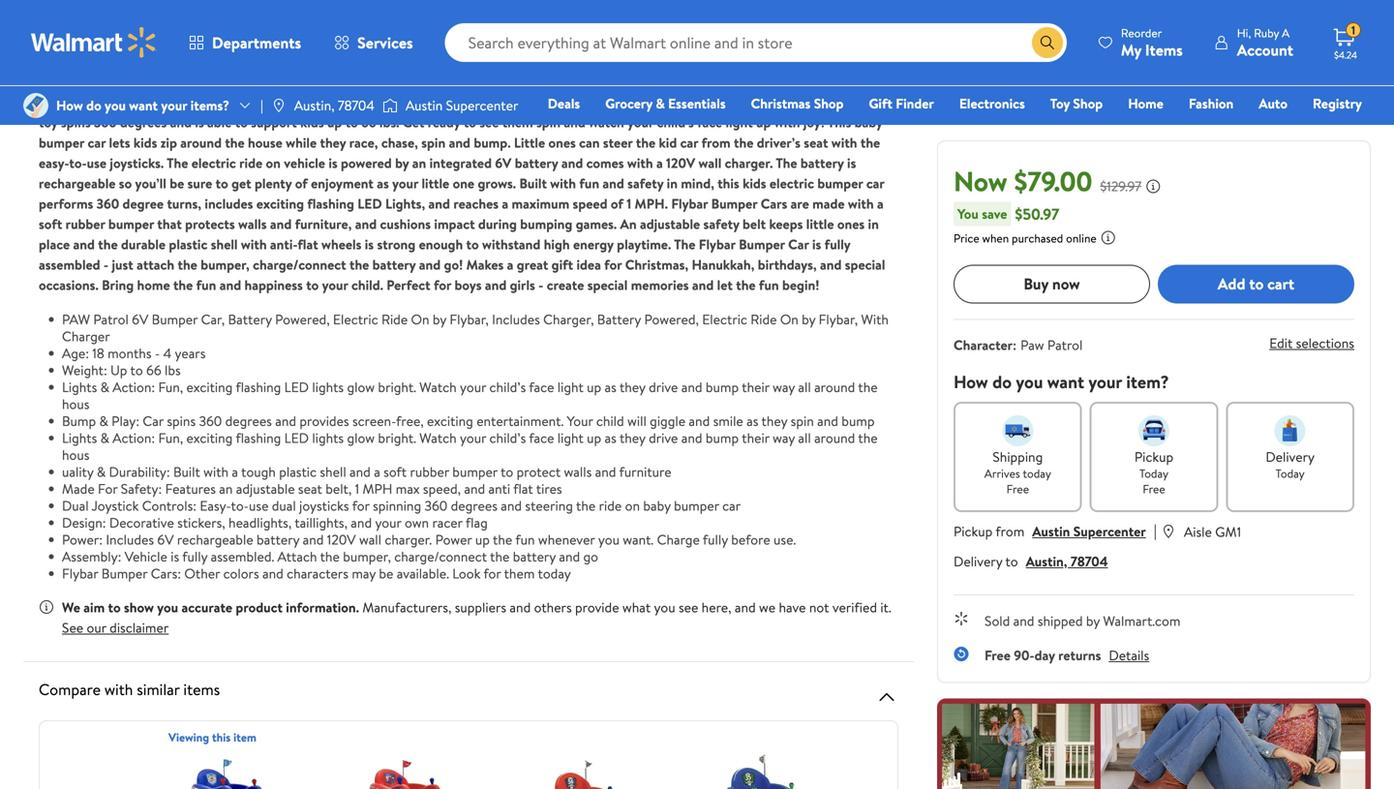 Task type: vqa. For each thing, say whether or not it's contained in the screenshot.
the bottommost bright.
yes



Task type: locate. For each thing, give the bounding box(es) containing it.
1 all from the top
[[798, 377, 811, 396]]

adjustable inside "paw patrol 6v bumper car, battery powered, electric ride on by flybar, includes charger, battery powered, electric ride on by flybar, with charger age: 18 months - 4 years weight: up to 66 lbs lights & action: fun, exciting flashing led lights glow bright. watch your child's face light up as they drive and bump their way all around the hous bump & play: car spins 360 degrees and provides screen-free, exciting entertainment. your child will giggle and smile as they spin and bump lights & action: fun, exciting flashing led lights glow bright. watch your child's face light up as they drive and bump their way all around the hous uality & durability: built with a tough plastic shell and a soft rubber bumper to protect walls and furniture made for safety: features an adjustable seat belt, 1 mph max speed, and anti flat tires dual joystick controls: easy-to-use dual joysticks for spinning 360 degrees and steering the ride on baby bumper car design: decorative stickers, headlights, taillights, and your own racer flag power: includes 6v rechargeable battery and 120v wall charger. power up the fun whenever you want. charge fully before use. assembly: vehicle is fully assembled. attach the bumper, charge/connect the battery and go flybar bumper cars: other colors and characters may be available. look for them today"
[[236, 479, 295, 498]]

1 vertical spatial their
[[742, 428, 769, 447]]

1 horizontal spatial 1
[[627, 194, 631, 213]]

whenever
[[538, 530, 595, 549]]

lights up uality
[[62, 428, 97, 447]]

0 vertical spatial charger.
[[725, 153, 773, 172]]

0 horizontal spatial wall
[[359, 530, 381, 549]]

charge/connect inside "paw patrol 6v bumper car, battery powered, electric ride on by flybar, includes charger, battery powered, electric ride on by flybar, with charger age: 18 months - 4 years weight: up to 66 lbs lights & action: fun, exciting flashing led lights glow bright. watch your child's face light up as they drive and bump their way all around the hous bump & play: car spins 360 degrees and provides screen-free, exciting entertainment. your child will giggle and smile as they spin and bump lights & action: fun, exciting flashing led lights glow bright. watch your child's face light up as they drive and bump their way all around the hous uality & durability: built with a tough plastic shell and a soft rubber bumper to protect walls and furniture made for safety: features an adjustable seat belt, 1 mph max speed, and anti flat tires dual joystick controls: easy-to-use dual joysticks for spinning 360 degrees and steering the ride on baby bumper car design: decorative stickers, headlights, taillights, and your own racer flag power: includes 6v rechargeable battery and 120v wall charger. power up the fun whenever you want. charge fully before use. assembly: vehicle is fully assembled. attach the bumper, charge/connect the battery and go flybar bumper cars: other colors and characters may be available. look for them today"
[[394, 547, 487, 566]]

battery right car,
[[228, 310, 272, 329]]

0 vertical spatial child's
[[489, 377, 526, 396]]

product
[[39, 50, 92, 72]]

0 vertical spatial includes
[[492, 310, 540, 329]]

glow left free,
[[347, 428, 375, 447]]

wall inside paw patrol 6v bumper car for boys and girls ages 1.5 - 4 years delivers smiles, giggles, and screen-free entertainment. this bumper car ride-on toy spins 360 degrees and is able to support kids up to 66 lbs. get ready to see them spin and watch your child's face light up with joy! this baby bumper car lets kids zip around the house while they race, chase, spin and bump. little ones can steer the kid car from the driver's seat with the easy-to-use joysticks. the electric ride on vehicle is powered by an integrated 6v battery and comes with a 120v wall charger. the battery is rechargeable so you'll be sure to get plenty of enjoyment as your little one grows. built with fun and safety in mind, this kids electric bumper car performs 360 degree turns, includes exciting flashing led lights, and reaches a maximum speed of 1 mph. flybar bumper cars are made with a soft rubber bumper that protects walls and furniture, and cushions impact during bumping games. an adjustable safety belt keeps little ones in place and the durable plastic shell with anti-flat wheels is strong enough to withstand high energy playtime. the flybar bumper car is fully assembled - just attach the bumper, charge/connect the battery and go! makes a great gift idea for christmas, hanukkah, birthdays, and special occasions. bring home the fun and happiness to your child. perfect for boys and girls - create special memories and let the fun begin!
[[699, 153, 722, 172]]

fully
[[825, 235, 850, 254], [703, 530, 728, 549], [182, 547, 207, 566]]

is inside "paw patrol 6v bumper car, battery powered, electric ride on by flybar, includes charger, battery powered, electric ride on by flybar, with charger age: 18 months - 4 years weight: up to 66 lbs lights & action: fun, exciting flashing led lights glow bright. watch your child's face light up as they drive and bump their way all around the hous bump & play: car spins 360 degrees and provides screen-free, exciting entertainment. your child will giggle and smile as they spin and bump lights & action: fun, exciting flashing led lights glow bright. watch your child's face light up as they drive and bump their way all around the hous uality & durability: built with a tough plastic shell and a soft rubber bumper to protect walls and furniture made for safety: features an adjustable seat belt, 1 mph max speed, and anti flat tires dual joystick controls: easy-to-use dual joysticks for spinning 360 degrees and steering the ride on baby bumper car design: decorative stickers, headlights, taillights, and your own racer flag power: includes 6v rechargeable battery and 120v wall charger. power up the fun whenever you want. charge fully before use. assembly: vehicle is fully assembled. attach the bumper, charge/connect the battery and go flybar bumper cars: other colors and characters may be available. look for them today"
[[171, 547, 179, 566]]

walmart image
[[31, 27, 157, 58]]

how for how do you want your items?
[[56, 96, 83, 115]]

face
[[697, 113, 722, 132], [529, 377, 554, 396], [529, 428, 554, 447]]

safety left belt
[[703, 214, 739, 233]]

2 horizontal spatial degrees
[[451, 496, 497, 515]]

to- down tough
[[231, 496, 249, 515]]

1 horizontal spatial built
[[519, 174, 547, 193]]

around
[[180, 133, 222, 152], [814, 377, 855, 396], [814, 428, 855, 447]]

do down character : paw patrol
[[992, 370, 1012, 394]]

one
[[453, 174, 474, 193]]

6v
[[108, 92, 125, 111], [495, 153, 512, 172], [132, 310, 148, 329], [157, 530, 174, 549]]

1 up an
[[627, 194, 631, 213]]

1 vertical spatial be
[[379, 564, 393, 583]]

0 vertical spatial hous
[[62, 394, 89, 413]]

your
[[567, 411, 593, 430]]

paw inside "paw patrol 6v bumper car, battery powered, electric ride on by flybar, includes charger, battery powered, electric ride on by flybar, with charger age: 18 months - 4 years weight: up to 66 lbs lights & action: fun, exciting flashing led lights glow bright. watch your child's face light up as they drive and bump their way all around the hous bump & play: car spins 360 degrees and provides screen-free, exciting entertainment. your child will giggle and smile as they spin and bump lights & action: fun, exciting flashing led lights glow bright. watch your child's face light up as they drive and bump their way all around the hous uality & durability: built with a tough plastic shell and a soft rubber bumper to protect walls and furniture made for safety: features an adjustable seat belt, 1 mph max speed, and anti flat tires dual joystick controls: easy-to-use dual joysticks for spinning 360 degrees and steering the ride on baby bumper car design: decorative stickers, headlights, taillights, and your own racer flag power: includes 6v rechargeable battery and 120v wall charger. power up the fun whenever you want. charge fully before use. assembly: vehicle is fully assembled. attach the bumper, charge/connect the battery and go flybar bumper cars: other colors and characters may be available. look for them today"
[[62, 310, 90, 329]]

includes
[[492, 310, 540, 329], [106, 530, 154, 549]]

1 horizontal spatial wall
[[699, 153, 722, 172]]

patrol down product details in the left top of the page
[[70, 92, 105, 111]]

1 vertical spatial 4
[[163, 344, 171, 362]]

1 vertical spatial 120v
[[327, 530, 356, 549]]

their right giggle
[[742, 428, 769, 447]]

1 vertical spatial way
[[773, 428, 795, 447]]

0 horizontal spatial today
[[538, 564, 571, 583]]

1 horizontal spatial car
[[178, 92, 198, 111]]

spin down 'ready'
[[421, 133, 446, 152]]

1 vertical spatial girls
[[510, 275, 535, 294]]

today for pickup
[[1139, 465, 1169, 481]]

1 horizontal spatial walls
[[564, 462, 592, 481]]

shop for christmas shop
[[814, 94, 844, 113]]

birthdays,
[[758, 255, 817, 274]]

120v inside "paw patrol 6v bumper car, battery powered, electric ride on by flybar, includes charger, battery powered, electric ride on by flybar, with charger age: 18 months - 4 years weight: up to 66 lbs lights & action: fun, exciting flashing led lights glow bright. watch your child's face light up as they drive and bump their way all around the hous bump & play: car spins 360 degrees and provides screen-free, exciting entertainment. your child will giggle and smile as they spin and bump lights & action: fun, exciting flashing led lights glow bright. watch your child's face light up as they drive and bump their way all around the hous uality & durability: built with a tough plastic shell and a soft rubber bumper to protect walls and furniture made for safety: features an adjustable seat belt, 1 mph max speed, and anti flat tires dual joystick controls: easy-to-use dual joysticks for spinning 360 degrees and steering the ride on baby bumper car design: decorative stickers, headlights, taillights, and your own racer flag power: includes 6v rechargeable battery and 120v wall charger. power up the fun whenever you want. charge fully before use. assembly: vehicle is fully assembled. attach the bumper, charge/connect the battery and go flybar bumper cars: other colors and characters may be available. look for them today"
[[327, 530, 356, 549]]

1 horizontal spatial shop
[[1073, 94, 1103, 113]]

screen- inside "paw patrol 6v bumper car, battery powered, electric ride on by flybar, includes charger, battery powered, electric ride on by flybar, with charger age: 18 months - 4 years weight: up to 66 lbs lights & action: fun, exciting flashing led lights glow bright. watch your child's face light up as they drive and bump their way all around the hous bump & play: car spins 360 degrees and provides screen-free, exciting entertainment. your child will giggle and smile as they spin and bump lights & action: fun, exciting flashing led lights glow bright. watch your child's face light up as they drive and bump their way all around the hous uality & durability: built with a tough plastic shell and a soft rubber bumper to protect walls and furniture made for safety: features an adjustable seat belt, 1 mph max speed, and anti flat tires dual joystick controls: easy-to-use dual joysticks for spinning 360 degrees and steering the ride on baby bumper car design: decorative stickers, headlights, taillights, and your own racer flag power: includes 6v rechargeable battery and 120v wall charger. power up the fun whenever you want. charge fully before use. assembly: vehicle is fully assembled. attach the bumper, charge/connect the battery and go flybar bumper cars: other colors and characters may be available. look for them today"
[[352, 411, 396, 430]]

ones down made
[[837, 214, 865, 233]]

character : paw patrol
[[954, 335, 1083, 354]]

delivery today
[[1266, 447, 1315, 481]]

to left cart
[[1249, 273, 1264, 294]]

an inside "paw patrol 6v bumper car, battery powered, electric ride on by flybar, includes charger, battery powered, electric ride on by flybar, with charger age: 18 months - 4 years weight: up to 66 lbs lights & action: fun, exciting flashing led lights glow bright. watch your child's face light up as they drive and bump their way all around the hous bump & play: car spins 360 degrees and provides screen-free, exciting entertainment. your child will giggle and smile as they spin and bump lights & action: fun, exciting flashing led lights glow bright. watch your child's face light up as they drive and bump their way all around the hous uality & durability: built with a tough plastic shell and a soft rubber bumper to protect walls and furniture made for safety: features an adjustable seat belt, 1 mph max speed, and anti flat tires dual joystick controls: easy-to-use dual joysticks for spinning 360 degrees and steering the ride on baby bumper car design: decorative stickers, headlights, taillights, and your own racer flag power: includes 6v rechargeable battery and 120v wall charger. power up the fun whenever you want. charge fully before use. assembly: vehicle is fully assembled. attach the bumper, charge/connect the battery and go flybar bumper cars: other colors and characters may be available. look for them today"
[[219, 479, 233, 498]]

led inside paw patrol 6v bumper car for boys and girls ages 1.5 - 4 years delivers smiles, giggles, and screen-free entertainment. this bumper car ride-on toy spins 360 degrees and is able to support kids up to 66 lbs. get ready to see them spin and watch your child's face light up with joy! this baby bumper car lets kids zip around the house while they race, chase, spin and bump. little ones can steer the kid car from the driver's seat with the easy-to-use joysticks. the electric ride on vehicle is powered by an integrated 6v battery and comes with a 120v wall charger. the battery is rechargeable so you'll be sure to get plenty of enjoyment as your little one grows. built with fun and safety in mind, this kids electric bumper car performs 360 degree turns, includes exciting flashing led lights, and reaches a maximum speed of 1 mph. flybar bumper cars are made with a soft rubber bumper that protects walls and furniture, and cushions impact during bumping games. an adjustable safety belt keeps little ones in place and the durable plastic shell with anti-flat wheels is strong enough to withstand high energy playtime. the flybar bumper car is fully assembled - just attach the bumper, charge/connect the battery and go! makes a great gift idea for christmas, hanukkah, birthdays, and special occasions. bring home the fun and happiness to your child. perfect for boys and girls - create special memories and let the fun begin!
[[357, 194, 382, 213]]

other
[[184, 564, 220, 583]]

0 horizontal spatial charge/connect
[[253, 255, 346, 274]]

ride down furniture
[[599, 496, 622, 515]]

shop inside christmas shop "link"
[[814, 94, 844, 113]]

use left dual
[[249, 496, 269, 515]]

anti-
[[270, 235, 298, 254]]

deals
[[548, 94, 580, 113]]

wall up may at left bottom
[[359, 530, 381, 549]]

1 vertical spatial austin,
[[1026, 552, 1067, 570]]

66
[[361, 113, 376, 132], [146, 361, 161, 379]]

shop right christmas
[[814, 94, 844, 113]]

patrol inside "paw patrol 6v bumper car, battery powered, electric ride on by flybar, includes charger, battery powered, electric ride on by flybar, with charger age: 18 months - 4 years weight: up to 66 lbs lights & action: fun, exciting flashing led lights glow bright. watch your child's face light up as they drive and bump their way all around the hous bump & play: car spins 360 degrees and provides screen-free, exciting entertainment. your child will giggle and smile as they spin and bump lights & action: fun, exciting flashing led lights glow bright. watch your child's face light up as they drive and bump their way all around the hous uality & durability: built with a tough plastic shell and a soft rubber bumper to protect walls and furniture made for safety: features an adjustable seat belt, 1 mph max speed, and anti flat tires dual joystick controls: easy-to-use dual joysticks for spinning 360 degrees and steering the ride on baby bumper car design: decorative stickers, headlights, taillights, and your own racer flag power: includes 6v rechargeable battery and 120v wall charger. power up the fun whenever you want. charge fully before use. assembly: vehicle is fully assembled. attach the bumper, charge/connect the battery and go flybar bumper cars: other colors and characters may be available. look for them today"
[[93, 310, 129, 329]]

up right "power"
[[475, 530, 490, 549]]

watch up "speed,"
[[419, 428, 457, 447]]

supercenter up austin, 78704 "button"
[[1073, 522, 1146, 540]]

today inside the pickup today free
[[1139, 465, 1169, 481]]

1 horizontal spatial 78704
[[1071, 552, 1108, 570]]

years inside "paw patrol 6v bumper car, battery powered, electric ride on by flybar, includes charger, battery powered, electric ride on by flybar, with charger age: 18 months - 4 years weight: up to 66 lbs lights & action: fun, exciting flashing led lights glow bright. watch your child's face light up as they drive and bump their way all around the hous bump & play: car spins 360 degrees and provides screen-free, exciting entertainment. your child will giggle and smile as they spin and bump lights & action: fun, exciting flashing led lights glow bright. watch your child's face light up as they drive and bump their way all around the hous uality & durability: built with a tough plastic shell and a soft rubber bumper to protect walls and furniture made for safety: features an adjustable seat belt, 1 mph max speed, and anti flat tires dual joystick controls: easy-to-use dual joysticks for spinning 360 degrees and steering the ride on baby bumper car design: decorative stickers, headlights, taillights, and your own racer flag power: includes 6v rechargeable battery and 120v wall charger. power up the fun whenever you want. charge fully before use. assembly: vehicle is fully assembled. attach the bumper, charge/connect the battery and go flybar bumper cars: other colors and characters may be available. look for them today"
[[175, 344, 206, 362]]

1
[[1351, 22, 1355, 38], [627, 194, 631, 213], [355, 479, 359, 498]]

steering
[[525, 496, 573, 515]]

they inside paw patrol 6v bumper car for boys and girls ages 1.5 - 4 years delivers smiles, giggles, and screen-free entertainment. this bumper car ride-on toy spins 360 degrees and is able to support kids up to 66 lbs. get ready to see them spin and watch your child's face light up with joy! this baby bumper car lets kids zip around the house while they race, chase, spin and bump. little ones can steer the kid car from the driver's seat with the easy-to-use joysticks. the electric ride on vehicle is powered by an integrated 6v battery and comes with a 120v wall charger. the battery is rechargeable so you'll be sure to get plenty of enjoyment as your little one grows. built with fun and safety in mind, this kids electric bumper car performs 360 degree turns, includes exciting flashing led lights, and reaches a maximum speed of 1 mph. flybar bumper cars are made with a soft rubber bumper that protects walls and furniture, and cushions impact during bumping games. an adjustable safety belt keeps little ones in place and the durable plastic shell with anti-flat wheels is strong enough to withstand high energy playtime. the flybar bumper car is fully assembled - just attach the bumper, charge/connect the battery and go! makes a great gift idea for christmas, hanukkah, birthdays, and special occasions. bring home the fun and happiness to your child. perfect for boys and girls - create special memories and let the fun begin!
[[320, 133, 346, 152]]

paw for paw patrol 6v bumper car for boys and girls ages 1.5 - 4 years delivers smiles, giggles, and screen-free entertainment. this bumper car ride-on toy spins 360 degrees and is able to support kids up to 66 lbs. get ready to see them spin and watch your child's face light up with joy! this baby bumper car lets kids zip around the house while they race, chase, spin and bump. little ones can steer the kid car from the driver's seat with the easy-to-use joysticks. the electric ride on vehicle is powered by an integrated 6v battery and comes with a 120v wall charger. the battery is rechargeable so you'll be sure to get plenty of enjoyment as your little one grows. built with fun and safety in mind, this kids electric bumper car performs 360 degree turns, includes exciting flashing led lights, and reaches a maximum speed of 1 mph. flybar bumper cars are made with a soft rubber bumper that protects walls and furniture, and cushions impact during bumping games. an adjustable safety belt keeps little ones in place and the durable plastic shell with anti-flat wheels is strong enough to withstand high energy playtime. the flybar bumper car is fully assembled - just attach the bumper, charge/connect the battery and go! makes a great gift idea for christmas, hanukkah, birthdays, and special occasions. bring home the fun and happiness to your child. perfect for boys and girls - create special memories and let the fun begin!
[[39, 92, 67, 111]]

how for how do you want your item?
[[954, 370, 988, 394]]

walls inside "paw patrol 6v bumper car, battery powered, electric ride on by flybar, includes charger, battery powered, electric ride on by flybar, with charger age: 18 months - 4 years weight: up to 66 lbs lights & action: fun, exciting flashing led lights glow bright. watch your child's face light up as they drive and bump their way all around the hous bump & play: car spins 360 degrees and provides screen-free, exciting entertainment. your child will giggle and smile as they spin and bump lights & action: fun, exciting flashing led lights glow bright. watch your child's face light up as they drive and bump their way all around the hous uality & durability: built with a tough plastic shell and a soft rubber bumper to protect walls and furniture made for safety: features an adjustable seat belt, 1 mph max speed, and anti flat tires dual joystick controls: easy-to-use dual joysticks for spinning 360 degrees and steering the ride on baby bumper car design: decorative stickers, headlights, taillights, and your own racer flag power: includes 6v rechargeable battery and 120v wall charger. power up the fun whenever you want. charge fully before use. assembly: vehicle is fully assembled. attach the bumper, charge/connect the battery and go flybar bumper cars: other colors and characters may be available. look for them today"
[[564, 462, 592, 481]]

66 inside paw patrol 6v bumper car for boys and girls ages 1.5 - 4 years delivers smiles, giggles, and screen-free entertainment. this bumper car ride-on toy spins 360 degrees and is able to support kids up to 66 lbs. get ready to see them spin and watch your child's face light up with joy! this baby bumper car lets kids zip around the house while they race, chase, spin and bump. little ones can steer the kid car from the driver's seat with the easy-to-use joysticks. the electric ride on vehicle is powered by an integrated 6v battery and comes with a 120v wall charger. the battery is rechargeable so you'll be sure to get plenty of enjoyment as your little one grows. built with fun and safety in mind, this kids electric bumper car performs 360 degree turns, includes exciting flashing led lights, and reaches a maximum speed of 1 mph. flybar bumper cars are made with a soft rubber bumper that protects walls and furniture, and cushions impact during bumping games. an adjustable safety belt keeps little ones in place and the durable plastic shell with anti-flat wheels is strong enough to withstand high energy playtime. the flybar bumper car is fully assembled - just attach the bumper, charge/connect the battery and go! makes a great gift idea for christmas, hanukkah, birthdays, and special occasions. bring home the fun and happiness to your child. perfect for boys and girls - create special memories and let the fun begin!
[[361, 113, 376, 132]]

1 vertical spatial safety
[[703, 214, 739, 233]]

exciting down plenty
[[256, 194, 304, 213]]

1 horizontal spatial on
[[625, 496, 640, 515]]

screen- up watch
[[575, 92, 619, 111]]

delivery down intent image for delivery
[[1266, 447, 1315, 466]]

during
[[478, 214, 517, 233]]

0 horizontal spatial spins
[[61, 113, 91, 132]]

0 vertical spatial supercenter
[[446, 96, 518, 115]]

austin up austin, 78704 "button"
[[1032, 522, 1070, 540]]

paw
[[39, 92, 67, 111], [62, 310, 90, 329]]

today up others
[[538, 564, 571, 583]]

0 vertical spatial way
[[773, 377, 795, 396]]

to inside button
[[1249, 273, 1264, 294]]

kids up joysticks.
[[133, 133, 157, 152]]

watch
[[589, 113, 624, 132]]

austin, down pickup from austin supercenter |
[[1026, 552, 1067, 570]]

fully right cars:
[[182, 547, 207, 566]]

items?
[[190, 96, 229, 115]]

360
[[94, 113, 117, 132], [96, 194, 119, 213], [199, 411, 222, 430], [425, 496, 448, 515]]

1 vertical spatial car
[[788, 235, 809, 254]]

to
[[235, 113, 248, 132], [345, 113, 358, 132], [464, 113, 476, 132], [216, 174, 228, 193], [466, 235, 479, 254], [1249, 273, 1264, 294], [306, 275, 319, 294], [130, 361, 143, 379], [501, 462, 513, 481], [1005, 552, 1018, 570], [108, 598, 121, 617]]

see
[[62, 618, 83, 637]]

ready
[[428, 113, 460, 132]]

1 horizontal spatial on
[[780, 310, 798, 329]]

1 horizontal spatial supercenter
[[1073, 522, 1146, 540]]

spins inside "paw patrol 6v bumper car, battery powered, electric ride on by flybar, includes charger, battery powered, electric ride on by flybar, with charger age: 18 months - 4 years weight: up to 66 lbs lights & action: fun, exciting flashing led lights glow bright. watch your child's face light up as they drive and bump their way all around the hous bump & play: car spins 360 degrees and provides screen-free, exciting entertainment. your child will giggle and smile as they spin and bump lights & action: fun, exciting flashing led lights glow bright. watch your child's face light up as they drive and bump their way all around the hous uality & durability: built with a tough plastic shell and a soft rubber bumper to protect walls and furniture made for safety: features an adjustable seat belt, 1 mph max speed, and anti flat tires dual joystick controls: easy-to-use dual joysticks for spinning 360 degrees and steering the ride on baby bumper car design: decorative stickers, headlights, taillights, and your own racer flag power: includes 6v rechargeable battery and 120v wall charger. power up the fun whenever you want. charge fully before use. assembly: vehicle is fully assembled. attach the bumper, charge/connect the battery and go flybar bumper cars: other colors and characters may be available. look for them today"
[[167, 411, 196, 430]]

want for item?
[[1047, 370, 1084, 394]]

house
[[248, 133, 282, 152]]

0 horizontal spatial ride
[[381, 310, 408, 329]]

bumper, inside "paw patrol 6v bumper car, battery powered, electric ride on by flybar, includes charger, battery powered, electric ride on by flybar, with charger age: 18 months - 4 years weight: up to 66 lbs lights & action: fun, exciting flashing led lights glow bright. watch your child's face light up as they drive and bump their way all around the hous bump & play: car spins 360 degrees and provides screen-free, exciting entertainment. your child will giggle and smile as they spin and bump lights & action: fun, exciting flashing led lights glow bright. watch your child's face light up as they drive and bump their way all around the hous uality & durability: built with a tough plastic shell and a soft rubber bumper to protect walls and furniture made for safety: features an adjustable seat belt, 1 mph max speed, and anti flat tires dual joystick controls: easy-to-use dual joysticks for spinning 360 degrees and steering the ride on baby bumper car design: decorative stickers, headlights, taillights, and your own racer flag power: includes 6v rechargeable battery and 120v wall charger. power up the fun whenever you want. charge fully before use. assembly: vehicle is fully assembled. attach the bumper, charge/connect the battery and go flybar bumper cars: other colors and characters may be available. look for them today"
[[343, 547, 391, 566]]

this inside paw patrol 6v bumper car for boys and girls ages 1.5 - 4 years delivers smiles, giggles, and screen-free entertainment. this bumper car ride-on toy spins 360 degrees and is able to support kids up to 66 lbs. get ready to see them spin and watch your child's face light up with joy! this baby bumper car lets kids zip around the house while they race, chase, spin and bump. little ones can steer the kid car from the driver's seat with the easy-to-use joysticks. the electric ride on vehicle is powered by an integrated 6v battery and comes with a 120v wall charger. the battery is rechargeable so you'll be sure to get plenty of enjoyment as your little one grows. built with fun and safety in mind, this kids electric bumper car performs 360 degree turns, includes exciting flashing led lights, and reaches a maximum speed of 1 mph. flybar bumper cars are made with a soft rubber bumper that protects walls and furniture, and cushions impact during bumping games. an adjustable safety belt keeps little ones in place and the durable plastic shell with anti-flat wheels is strong enough to withstand high energy playtime. the flybar bumper car is fully assembled - just attach the bumper, charge/connect the battery and go! makes a great gift idea for christmas, hanukkah, birthdays, and special occasions. bring home the fun and happiness to your child. perfect for boys and girls - create special memories and let the fun begin!
[[718, 174, 739, 193]]

adjustable down mph.
[[640, 214, 700, 233]]

bumper, inside paw patrol 6v bumper car for boys and girls ages 1.5 - 4 years delivers smiles, giggles, and screen-free entertainment. this bumper car ride-on toy spins 360 degrees and is able to support kids up to 66 lbs. get ready to see them spin and watch your child's face light up with joy! this baby bumper car lets kids zip around the house while they race, chase, spin and bump. little ones can steer the kid car from the driver's seat with the easy-to-use joysticks. the electric ride on vehicle is powered by an integrated 6v battery and comes with a 120v wall charger. the battery is rechargeable so you'll be sure to get plenty of enjoyment as your little one grows. built with fun and safety in mind, this kids electric bumper car performs 360 degree turns, includes exciting flashing led lights, and reaches a maximum speed of 1 mph. flybar bumper cars are made with a soft rubber bumper that protects walls and furniture, and cushions impact during bumping games. an adjustable safety belt keeps little ones in place and the durable plastic shell with anti-flat wheels is strong enough to withstand high energy playtime. the flybar bumper car is fully assembled - just attach the bumper, charge/connect the battery and go! makes a great gift idea for christmas, hanukkah, birthdays, and special occasions. bring home the fun and happiness to your child. perfect for boys and girls - create special memories and let the fun begin!
[[201, 255, 250, 274]]

joysticks
[[299, 496, 349, 515]]

manufacturers,
[[362, 598, 451, 617]]

2 their from the top
[[742, 428, 769, 447]]

2 on from the left
[[780, 310, 798, 329]]

product details image
[[875, 57, 898, 80]]

1 way from the top
[[773, 377, 795, 396]]

1 horizontal spatial shell
[[320, 462, 346, 481]]

1 ride from the left
[[381, 310, 408, 329]]

pickup inside pickup from austin supercenter |
[[954, 522, 993, 540]]

search icon image
[[1040, 35, 1055, 50]]

on
[[411, 310, 429, 329], [780, 310, 798, 329]]

plastic inside "paw patrol 6v bumper car, battery powered, electric ride on by flybar, includes charger, battery powered, electric ride on by flybar, with charger age: 18 months - 4 years weight: up to 66 lbs lights & action: fun, exciting flashing led lights glow bright. watch your child's face light up as they drive and bump their way all around the hous bump & play: car spins 360 degrees and provides screen-free, exciting entertainment. your child will giggle and smile as they spin and bump lights & action: fun, exciting flashing led lights glow bright. watch your child's face light up as they drive and bump their way all around the hous uality & durability: built with a tough plastic shell and a soft rubber bumper to protect walls and furniture made for safety: features an adjustable seat belt, 1 mph max speed, and anti flat tires dual joystick controls: easy-to-use dual joysticks for spinning 360 degrees and steering the ride on baby bumper car design: decorative stickers, headlights, taillights, and your own racer flag power: includes 6v rechargeable battery and 120v wall charger. power up the fun whenever you want. charge fully before use. assembly: vehicle is fully assembled. attach the bumper, charge/connect the battery and go flybar bumper cars: other colors and characters may be available. look for them today"
[[279, 462, 317, 481]]

0 vertical spatial how
[[56, 96, 83, 115]]

0 vertical spatial shell
[[211, 235, 238, 254]]

the down driver's
[[776, 153, 797, 172]]

legal information image
[[1100, 230, 1116, 245]]

light inside paw patrol 6v bumper car for boys and girls ages 1.5 - 4 years delivers smiles, giggles, and screen-free entertainment. this bumper car ride-on toy spins 360 degrees and is able to support kids up to 66 lbs. get ready to see them spin and watch your child's face light up with joy! this baby bumper car lets kids zip around the house while they race, chase, spin and bump. little ones can steer the kid car from the driver's seat with the easy-to-use joysticks. the electric ride on vehicle is powered by an integrated 6v battery and comes with a 120v wall charger. the battery is rechargeable so you'll be sure to get plenty of enjoyment as your little one grows. built with fun and safety in mind, this kids electric bumper car performs 360 degree turns, includes exciting flashing led lights, and reaches a maximum speed of 1 mph. flybar bumper cars are made with a soft rubber bumper that protects walls and furniture, and cushions impact during bumping games. an adjustable safety belt keeps little ones in place and the durable plastic shell with anti-flat wheels is strong enough to withstand high energy playtime. the flybar bumper car is fully assembled - just attach the bumper, charge/connect the battery and go! makes a great gift idea for christmas, hanukkah, birthdays, and special occasions. bring home the fun and happiness to your child. perfect for boys and girls - create special memories and let the fun begin!
[[726, 113, 753, 132]]

is left strong
[[365, 235, 374, 254]]

lights
[[312, 377, 344, 396], [312, 428, 344, 447]]

includes down 'joystick'
[[106, 530, 154, 549]]

1 hous from the top
[[62, 394, 89, 413]]

reaches
[[453, 194, 499, 213]]

want.
[[623, 530, 654, 549]]

car inside "paw patrol 6v bumper car, battery powered, electric ride on by flybar, includes charger, battery powered, electric ride on by flybar, with charger age: 18 months - 4 years weight: up to 66 lbs lights & action: fun, exciting flashing led lights glow bright. watch your child's face light up as they drive and bump their way all around the hous bump & play: car spins 360 degrees and provides screen-free, exciting entertainment. your child will giggle and smile as they spin and bump lights & action: fun, exciting flashing led lights glow bright. watch your child's face light up as they drive and bump their way all around the hous uality & durability: built with a tough plastic shell and a soft rubber bumper to protect walls and furniture made for safety: features an adjustable seat belt, 1 mph max speed, and anti flat tires dual joystick controls: easy-to-use dual joysticks for spinning 360 degrees and steering the ride on baby bumper car design: decorative stickers, headlights, taillights, and your own racer flag power: includes 6v rechargeable battery and 120v wall charger. power up the fun whenever you want. charge fully before use. assembly: vehicle is fully assembled. attach the bumper, charge/connect the battery and go flybar bumper cars: other colors and characters may be available. look for them today"
[[722, 496, 741, 515]]

1 inside "paw patrol 6v bumper car, battery powered, electric ride on by flybar, includes charger, battery powered, electric ride on by flybar, with charger age: 18 months - 4 years weight: up to 66 lbs lights & action: fun, exciting flashing led lights glow bright. watch your child's face light up as they drive and bump their way all around the hous bump & play: car spins 360 degrees and provides screen-free, exciting entertainment. your child will giggle and smile as they spin and bump lights & action: fun, exciting flashing led lights glow bright. watch your child's face light up as they drive and bump their way all around the hous uality & durability: built with a tough plastic shell and a soft rubber bumper to protect walls and furniture made for safety: features an adjustable seat belt, 1 mph max speed, and anti flat tires dual joystick controls: easy-to-use dual joysticks for spinning 360 degrees and steering the ride on baby bumper car design: decorative stickers, headlights, taillights, and your own racer flag power: includes 6v rechargeable battery and 120v wall charger. power up the fun whenever you want. charge fully before use. assembly: vehicle is fully assembled. attach the bumper, charge/connect the battery and go flybar bumper cars: other colors and characters may be available. look for them today"
[[355, 479, 359, 498]]

degrees up tough
[[225, 411, 272, 430]]

bumper up joy!
[[765, 92, 810, 111]]

0 horizontal spatial how
[[56, 96, 83, 115]]

supercenter up bump.
[[446, 96, 518, 115]]

1 horizontal spatial spin
[[536, 113, 561, 132]]

0 horizontal spatial charger.
[[385, 530, 432, 549]]

paw
[[1020, 335, 1044, 354]]

battery
[[228, 310, 272, 329], [597, 310, 641, 329]]

intent image for shipping image
[[1002, 415, 1033, 446]]

built inside "paw patrol 6v bumper car, battery powered, electric ride on by flybar, includes charger, battery powered, electric ride on by flybar, with charger age: 18 months - 4 years weight: up to 66 lbs lights & action: fun, exciting flashing led lights glow bright. watch your child's face light up as they drive and bump their way all around the hous bump & play: car spins 360 degrees and provides screen-free, exciting entertainment. your child will giggle and smile as they spin and bump lights & action: fun, exciting flashing led lights glow bright. watch your child's face light up as they drive and bump their way all around the hous uality & durability: built with a tough plastic shell and a soft rubber bumper to protect walls and furniture made for safety: features an adjustable seat belt, 1 mph max speed, and anti flat tires dual joystick controls: easy-to-use dual joysticks for spinning 360 degrees and steering the ride on baby bumper car design: decorative stickers, headlights, taillights, and your own racer flag power: includes 6v rechargeable battery and 120v wall charger. power up the fun whenever you want. charge fully before use. assembly: vehicle is fully assembled. attach the bumper, charge/connect the battery and go flybar bumper cars: other colors and characters may be available. look for them today"
[[173, 462, 200, 481]]

what
[[622, 598, 651, 617]]

flat down furniture,
[[298, 235, 318, 254]]

begin!
[[782, 275, 819, 294]]

1 vertical spatial bright.
[[378, 428, 416, 447]]

2 today from the left
[[1276, 465, 1305, 481]]

do for how do you want your items?
[[86, 96, 101, 115]]

shop for toy shop
[[1073, 94, 1103, 113]]

0 vertical spatial led
[[357, 194, 382, 213]]

1 horizontal spatial charge/connect
[[394, 547, 487, 566]]

flybar 6v bumper car, battery powered ride on, fun led lights, includes charger, blue image
[[713, 745, 814, 789]]

supercenter inside pickup from austin supercenter |
[[1073, 522, 1146, 540]]

1.5
[[336, 92, 352, 111]]

be inside paw patrol 6v bumper car for boys and girls ages 1.5 - 4 years delivers smiles, giggles, and screen-free entertainment. this bumper car ride-on toy spins 360 degrees and is able to support kids up to 66 lbs. get ready to see them spin and watch your child's face light up with joy! this baby bumper car lets kids zip around the house while they race, chase, spin and bump. little ones can steer the kid car from the driver's seat with the easy-to-use joysticks. the electric ride on vehicle is powered by an integrated 6v battery and comes with a 120v wall charger. the battery is rechargeable so you'll be sure to get plenty of enjoyment as your little one grows. built with fun and safety in mind, this kids electric bumper car performs 360 degree turns, includes exciting flashing led lights, and reaches a maximum speed of 1 mph. flybar bumper cars are made with a soft rubber bumper that protects walls and furniture, and cushions impact during bumping games. an adjustable safety belt keeps little ones in place and the durable plastic shell with anti-flat wheels is strong enough to withstand high energy playtime. the flybar bumper car is fully assembled - just attach the bumper, charge/connect the battery and go! makes a great gift idea for christmas, hanukkah, birthdays, and special occasions. bring home the fun and happiness to your child. perfect for boys and girls - create special memories and let the fun begin!
[[170, 174, 184, 193]]

electronics
[[959, 94, 1025, 113]]

from
[[702, 133, 731, 152], [996, 522, 1025, 540]]

degree
[[123, 194, 164, 213]]

0 vertical spatial 78704
[[338, 96, 375, 115]]

soft inside paw patrol 6v bumper car for boys and girls ages 1.5 - 4 years delivers smiles, giggles, and screen-free entertainment. this bumper car ride-on toy spins 360 degrees and is able to support kids up to 66 lbs. get ready to see them spin and watch your child's face light up with joy! this baby bumper car lets kids zip around the house while they race, chase, spin and bump. little ones can steer the kid car from the driver's seat with the easy-to-use joysticks. the electric ride on vehicle is powered by an integrated 6v battery and comes with a 120v wall charger. the battery is rechargeable so you'll be sure to get plenty of enjoyment as your little one grows. built with fun and safety in mind, this kids electric bumper car performs 360 degree turns, includes exciting flashing led lights, and reaches a maximum speed of 1 mph. flybar bumper cars are made with a soft rubber bumper that protects walls and furniture, and cushions impact during bumping games. an adjustable safety belt keeps little ones in place and the durable plastic shell with anti-flat wheels is strong enough to withstand high energy playtime. the flybar bumper car is fully assembled - just attach the bumper, charge/connect the battery and go! makes a great gift idea for christmas, hanukkah, birthdays, and special occasions. bring home the fun and happiness to your child. perfect for boys and girls - create special memories and let the fun begin!
[[39, 214, 62, 233]]

bumper
[[765, 92, 810, 111], [39, 133, 84, 152], [817, 174, 863, 193], [108, 214, 154, 233], [452, 462, 498, 481], [674, 496, 719, 515]]

0 horizontal spatial fully
[[182, 547, 207, 566]]

1 lights from the top
[[312, 377, 344, 396]]

fun, right up
[[158, 377, 183, 396]]

drive up giggle
[[649, 377, 678, 396]]

austin right "lbs."
[[406, 96, 443, 115]]

1 vertical spatial ride
[[599, 496, 622, 515]]

 image
[[271, 98, 286, 113]]

0 vertical spatial adjustable
[[640, 214, 700, 233]]

with inside "paw patrol 6v bumper car, battery powered, electric ride on by flybar, includes charger, battery powered, electric ride on by flybar, with charger age: 18 months - 4 years weight: up to 66 lbs lights & action: fun, exciting flashing led lights glow bright. watch your child's face light up as they drive and bump their way all around the hous bump & play: car spins 360 degrees and provides screen-free, exciting entertainment. your child will giggle and smile as they spin and bump lights & action: fun, exciting flashing led lights glow bright. watch your child's face light up as they drive and bump their way all around the hous uality & durability: built with a tough plastic shell and a soft rubber bumper to protect walls and furniture made for safety: features an adjustable seat belt, 1 mph max speed, and anti flat tires dual joystick controls: easy-to-use dual joysticks for spinning 360 degrees and steering the ride on baby bumper car design: decorative stickers, headlights, taillights, and your own racer flag power: includes 6v rechargeable battery and 120v wall charger. power up the fun whenever you want. charge fully before use. assembly: vehicle is fully assembled. attach the bumper, charge/connect the battery and go flybar bumper cars: other colors and characters may be available. look for them today"
[[203, 462, 229, 481]]

0 vertical spatial drive
[[649, 377, 678, 396]]

ride down 'birthdays,' on the right of page
[[751, 310, 777, 329]]

4 right 1.5
[[363, 92, 372, 111]]

screen-
[[575, 92, 619, 111], [352, 411, 396, 430]]

to inside we aim to show you accurate product information. manufacturers, suppliers and others provide what you see here, and we have not verified it. see our disclaimer
[[108, 598, 121, 617]]

soft
[[39, 214, 62, 233], [384, 462, 407, 481]]

you inside "paw patrol 6v bumper car, battery powered, electric ride on by flybar, includes charger, battery powered, electric ride on by flybar, with charger age: 18 months - 4 years weight: up to 66 lbs lights & action: fun, exciting flashing led lights glow bright. watch your child's face light up as they drive and bump their way all around the hous bump & play: car spins 360 degrees and provides screen-free, exciting entertainment. your child will giggle and smile as they spin and bump lights & action: fun, exciting flashing led lights glow bright. watch your child's face light up as they drive and bump their way all around the hous uality & durability: built with a tough plastic shell and a soft rubber bumper to protect walls and furniture made for safety: features an adjustable seat belt, 1 mph max speed, and anti flat tires dual joystick controls: easy-to-use dual joysticks for spinning 360 degrees and steering the ride on baby bumper car design: decorative stickers, headlights, taillights, and your own racer flag power: includes 6v rechargeable battery and 120v wall charger. power up the fun whenever you want. charge fully before use. assembly: vehicle is fully assembled. attach the bumper, charge/connect the battery and go flybar bumper cars: other colors and characters may be available. look for them today"
[[598, 530, 620, 549]]

from inside pickup from austin supercenter |
[[996, 522, 1025, 540]]

4
[[363, 92, 372, 111], [163, 344, 171, 362]]

kids up cars on the right top of page
[[743, 174, 766, 193]]

0 horizontal spatial ride
[[239, 153, 263, 172]]

exciting right 'lbs'
[[186, 377, 233, 396]]

spins right toy
[[61, 113, 91, 132]]

licensed bumper car image
[[357, 745, 458, 789]]

0 vertical spatial bumper,
[[201, 255, 250, 274]]

lbs.
[[379, 113, 399, 132]]

is down ride-
[[847, 153, 856, 172]]

walls inside paw patrol 6v bumper car for boys and girls ages 1.5 - 4 years delivers smiles, giggles, and screen-free entertainment. this bumper car ride-on toy spins 360 degrees and is able to support kids up to 66 lbs. get ready to see them spin and watch your child's face light up with joy! this baby bumper car lets kids zip around the house while they race, chase, spin and bump. little ones can steer the kid car from the driver's seat with the easy-to-use joysticks. the electric ride on vehicle is powered by an integrated 6v battery and comes with a 120v wall charger. the battery is rechargeable so you'll be sure to get plenty of enjoyment as your little one grows. built with fun and safety in mind, this kids electric bumper car performs 360 degree turns, includes exciting flashing led lights, and reaches a maximum speed of 1 mph. flybar bumper cars are made with a soft rubber bumper that protects walls and furniture, and cushions impact during bumping games. an adjustable safety belt keeps little ones in place and the durable plastic shell with anti-flat wheels is strong enough to withstand high energy playtime. the flybar bumper car is fully assembled - just attach the bumper, charge/connect the battery and go! makes a great gift idea for christmas, hanukkah, birthdays, and special occasions. bring home the fun and happiness to your child. perfect for boys and girls - create special memories and let the fun begin!
[[238, 214, 267, 233]]

free down intent image for pickup in the bottom right of the page
[[1143, 480, 1165, 497]]

fashion link
[[1180, 93, 1242, 114]]

how do you want your item?
[[954, 370, 1169, 394]]

ride inside paw patrol 6v bumper car for boys and girls ages 1.5 - 4 years delivers smiles, giggles, and screen-free entertainment. this bumper car ride-on toy spins 360 degrees and is able to support kids up to 66 lbs. get ready to see them spin and watch your child's face light up with joy! this baby bumper car lets kids zip around the house while they race, chase, spin and bump. little ones can steer the kid car from the driver's seat with the easy-to-use joysticks. the electric ride on vehicle is powered by an integrated 6v battery and comes with a 120v wall charger. the battery is rechargeable so you'll be sure to get plenty of enjoyment as your little one grows. built with fun and safety in mind, this kids electric bumper car performs 360 degree turns, includes exciting flashing led lights, and reaches a maximum speed of 1 mph. flybar bumper cars are made with a soft rubber bumper that protects walls and furniture, and cushions impact during bumping games. an adjustable safety belt keeps little ones in place and the durable plastic shell with anti-flat wheels is strong enough to withstand high energy playtime. the flybar bumper car is fully assembled - just attach the bumper, charge/connect the battery and go! makes a great gift idea for christmas, hanukkah, birthdays, and special occasions. bring home the fun and happiness to your child. perfect for boys and girls - create special memories and let the fun begin!
[[239, 153, 263, 172]]

1 horizontal spatial see
[[679, 598, 698, 617]]

2 battery from the left
[[597, 310, 641, 329]]

hous down "weight:"
[[62, 394, 89, 413]]

0 horizontal spatial includes
[[106, 530, 154, 549]]

electric up are
[[770, 174, 814, 193]]

shell
[[211, 235, 238, 254], [320, 462, 346, 481]]

1 vertical spatial see
[[679, 598, 698, 617]]

6v up cars:
[[157, 530, 174, 549]]

1 vertical spatial lights
[[62, 428, 97, 447]]

be inside "paw patrol 6v bumper car, battery powered, electric ride on by flybar, includes charger, battery powered, electric ride on by flybar, with charger age: 18 months - 4 years weight: up to 66 lbs lights & action: fun, exciting flashing led lights glow bright. watch your child's face light up as they drive and bump their way all around the hous bump & play: car spins 360 degrees and provides screen-free, exciting entertainment. your child will giggle and smile as they spin and bump lights & action: fun, exciting flashing led lights glow bright. watch your child's face light up as they drive and bump their way all around the hous uality & durability: built with a tough plastic shell and a soft rubber bumper to protect walls and furniture made for safety: features an adjustable seat belt, 1 mph max speed, and anti flat tires dual joystick controls: easy-to-use dual joysticks for spinning 360 degrees and steering the ride on baby bumper car design: decorative stickers, headlights, taillights, and your own racer flag power: includes 6v rechargeable battery and 120v wall charger. power up the fun whenever you want. charge fully before use. assembly: vehicle is fully assembled. attach the bumper, charge/connect the battery and go flybar bumper cars: other colors and characters may be available. look for them today"
[[379, 564, 393, 583]]

0 vertical spatial this
[[718, 174, 739, 193]]

with left 'similar'
[[104, 679, 133, 700]]

charger. inside "paw patrol 6v bumper car, battery powered, electric ride on by flybar, includes charger, battery powered, electric ride on by flybar, with charger age: 18 months - 4 years weight: up to 66 lbs lights & action: fun, exciting flashing led lights glow bright. watch your child's face light up as they drive and bump their way all around the hous bump & play: car spins 360 degrees and provides screen-free, exciting entertainment. your child will giggle and smile as they spin and bump lights & action: fun, exciting flashing led lights glow bright. watch your child's face light up as they drive and bump their way all around the hous uality & durability: built with a tough plastic shell and a soft rubber bumper to protect walls and furniture made for safety: features an adjustable seat belt, 1 mph max speed, and anti flat tires dual joystick controls: easy-to-use dual joysticks for spinning 360 degrees and steering the ride on baby bumper car design: decorative stickers, headlights, taillights, and your own racer flag power: includes 6v rechargeable battery and 120v wall charger. power up the fun whenever you want. charge fully before use. assembly: vehicle is fully assembled. attach the bumper, charge/connect the battery and go flybar bumper cars: other colors and characters may be available. look for them today"
[[385, 530, 432, 549]]

around inside paw patrol 6v bumper car for boys and girls ages 1.5 - 4 years delivers smiles, giggles, and screen-free entertainment. this bumper car ride-on toy spins 360 degrees and is able to support kids up to 66 lbs. get ready to see them spin and watch your child's face light up with joy! this baby bumper car lets kids zip around the house while they race, chase, spin and bump. little ones can steer the kid car from the driver's seat with the easy-to-use joysticks. the electric ride on vehicle is powered by an integrated 6v battery and comes with a 120v wall charger. the battery is rechargeable so you'll be sure to get plenty of enjoyment as your little one grows. built with fun and safety in mind, this kids electric bumper car performs 360 degree turns, includes exciting flashing led lights, and reaches a maximum speed of 1 mph. flybar bumper cars are made with a soft rubber bumper that protects walls and furniture, and cushions impact during bumping games. an adjustable safety belt keeps little ones in place and the durable plastic shell with anti-flat wheels is strong enough to withstand high energy playtime. the flybar bumper car is fully assembled - just attach the bumper, charge/connect the battery and go! makes a great gift idea for christmas, hanukkah, birthdays, and special occasions. bring home the fun and happiness to your child. perfect for boys and girls - create special memories and let the fun begin!
[[180, 133, 222, 152]]

idea
[[576, 255, 601, 274]]

1 horizontal spatial this
[[718, 174, 739, 193]]

car inside "paw patrol 6v bumper car, battery powered, electric ride on by flybar, includes charger, battery powered, electric ride on by flybar, with charger age: 18 months - 4 years weight: up to 66 lbs lights & action: fun, exciting flashing led lights glow bright. watch your child's face light up as they drive and bump their way all around the hous bump & play: car spins 360 degrees and provides screen-free, exciting entertainment. your child will giggle and smile as they spin and bump lights & action: fun, exciting flashing led lights glow bright. watch your child's face light up as they drive and bump their way all around the hous uality & durability: built with a tough plastic shell and a soft rubber bumper to protect walls and furniture made for safety: features an adjustable seat belt, 1 mph max speed, and anti flat tires dual joystick controls: easy-to-use dual joysticks for spinning 360 degrees and steering the ride on baby bumper car design: decorative stickers, headlights, taillights, and your own racer flag power: includes 6v rechargeable battery and 120v wall charger. power up the fun whenever you want. charge fully before use. assembly: vehicle is fully assembled. attach the bumper, charge/connect the battery and go flybar bumper cars: other colors and characters may be available. look for them today"
[[143, 411, 164, 430]]

ride up get
[[239, 153, 263, 172]]

exciting
[[256, 194, 304, 213], [186, 377, 233, 396], [427, 411, 473, 430], [186, 428, 233, 447]]

girls up 'support'
[[278, 92, 303, 111]]

them up others
[[504, 564, 535, 583]]

1 horizontal spatial degrees
[[225, 411, 272, 430]]

racer
[[432, 513, 463, 532]]

comes
[[586, 153, 624, 172]]

on down perfect
[[411, 310, 429, 329]]

verified
[[832, 598, 877, 617]]

1 vertical spatial use
[[249, 496, 269, 515]]

0 vertical spatial lights
[[312, 377, 344, 396]]

free 90-day returns details
[[985, 645, 1149, 664]]

0 vertical spatial flashing
[[307, 194, 354, 213]]

includes left charger, at the top left of the page
[[492, 310, 540, 329]]

0 horizontal spatial on
[[411, 310, 429, 329]]

0 vertical spatial safety
[[628, 174, 663, 193]]

0 horizontal spatial electric
[[333, 310, 378, 329]]

0 vertical spatial kids
[[300, 113, 324, 132]]

flybar 6 volts bumper car, battery powered ride on, fun led lights, includes charger, ages 1.5 to 4 years, red image
[[535, 745, 636, 789]]

this inside 'row'
[[212, 729, 231, 745]]

flybar 6 volts bumper car, battery powered ride on, fun led lights includes, charger, ages 1.5- 4 years, for boys and girls, pink image
[[892, 745, 992, 789]]

an
[[412, 153, 426, 172], [219, 479, 233, 498]]

today inside 'delivery today'
[[1276, 465, 1305, 481]]

rechargeable down easy-
[[177, 530, 253, 549]]

of down vehicle
[[295, 174, 308, 193]]

do for how do you want your item?
[[992, 370, 1012, 394]]

0 vertical spatial their
[[742, 377, 769, 396]]

today for delivery
[[1276, 465, 1305, 481]]

spins inside paw patrol 6v bumper car for boys and girls ages 1.5 - 4 years delivers smiles, giggles, and screen-free entertainment. this bumper car ride-on toy spins 360 degrees and is able to support kids up to 66 lbs. get ready to see them spin and watch your child's face light up with joy! this baby bumper car lets kids zip around the house while they race, chase, spin and bump. little ones can steer the kid car from the driver's seat with the easy-to-use joysticks. the electric ride on vehicle is powered by an integrated 6v battery and comes with a 120v wall charger. the battery is rechargeable so you'll be sure to get plenty of enjoyment as your little one grows. built with fun and safety in mind, this kids electric bumper car performs 360 degree turns, includes exciting flashing led lights, and reaches a maximum speed of 1 mph. flybar bumper cars are made with a soft rubber bumper that protects walls and furniture, and cushions impact during bumping games. an adjustable safety belt keeps little ones in place and the durable plastic shell with anti-flat wheels is strong enough to withstand high energy playtime. the flybar bumper car is fully assembled - just attach the bumper, charge/connect the battery and go! makes a great gift idea for christmas, hanukkah, birthdays, and special occasions. bring home the fun and happiness to your child. perfect for boys and girls - create special memories and let the fun begin!
[[61, 113, 91, 132]]

for right "belt,"
[[352, 496, 370, 515]]

4 inside paw patrol 6v bumper car for boys and girls ages 1.5 - 4 years delivers smiles, giggles, and screen-free entertainment. this bumper car ride-on toy spins 360 degrees and is able to support kids up to 66 lbs. get ready to see them spin and watch your child's face light up with joy! this baby bumper car lets kids zip around the house while they race, chase, spin and bump. little ones can steer the kid car from the driver's seat with the easy-to-use joysticks. the electric ride on vehicle is powered by an integrated 6v battery and comes with a 120v wall charger. the battery is rechargeable so you'll be sure to get plenty of enjoyment as your little one grows. built with fun and safety in mind, this kids electric bumper car performs 360 degree turns, includes exciting flashing led lights, and reaches a maximum speed of 1 mph. flybar bumper cars are made with a soft rubber bumper that protects walls and furniture, and cushions impact during bumping games. an adjustable safety belt keeps little ones in place and the durable plastic shell with anti-flat wheels is strong enough to withstand high energy playtime. the flybar bumper car is fully assembled - just attach the bumper, charge/connect the battery and go! makes a great gift idea for christmas, hanukkah, birthdays, and special occasions. bring home the fun and happiness to your child. perfect for boys and girls - create special memories and let the fun begin!
[[363, 92, 372, 111]]

spins
[[61, 113, 91, 132], [167, 411, 196, 430]]

0 horizontal spatial walls
[[238, 214, 267, 233]]

they up furniture
[[620, 428, 645, 447]]

 image for how do you want your items?
[[23, 93, 48, 118]]

wall inside "paw patrol 6v bumper car, battery powered, electric ride on by flybar, includes charger, battery powered, electric ride on by flybar, with charger age: 18 months - 4 years weight: up to 66 lbs lights & action: fun, exciting flashing led lights glow bright. watch your child's face light up as they drive and bump their way all around the hous bump & play: car spins 360 degrees and provides screen-free, exciting entertainment. your child will giggle and smile as they spin and bump lights & action: fun, exciting flashing led lights glow bright. watch your child's face light up as they drive and bump their way all around the hous uality & durability: built with a tough plastic shell and a soft rubber bumper to protect walls and furniture made for safety: features an adjustable seat belt, 1 mph max speed, and anti flat tires dual joystick controls: easy-to-use dual joysticks for spinning 360 degrees and steering the ride on baby bumper car design: decorative stickers, headlights, taillights, and your own racer flag power: includes 6v rechargeable battery and 120v wall charger. power up the fun whenever you want. charge fully before use. assembly: vehicle is fully assembled. attach the bumper, charge/connect the battery and go flybar bumper cars: other colors and characters may be available. look for them today"
[[359, 530, 381, 549]]

1 horizontal spatial spins
[[167, 411, 196, 430]]

0 horizontal spatial 1
[[355, 479, 359, 498]]

ages
[[306, 92, 333, 111]]

special down "idea"
[[587, 275, 628, 294]]

led down enjoyment
[[357, 194, 382, 213]]

0 horizontal spatial baby
[[643, 496, 671, 515]]

0 vertical spatial today
[[1023, 465, 1051, 481]]

baby inside "paw patrol 6v bumper car, battery powered, electric ride on by flybar, includes charger, battery powered, electric ride on by flybar, with charger age: 18 months - 4 years weight: up to 66 lbs lights & action: fun, exciting flashing led lights glow bright. watch your child's face light up as they drive and bump their way all around the hous bump & play: car spins 360 degrees and provides screen-free, exciting entertainment. your child will giggle and smile as they spin and bump lights & action: fun, exciting flashing led lights glow bright. watch your child's face light up as they drive and bump their way all around the hous uality & durability: built with a tough plastic shell and a soft rubber bumper to protect walls and furniture made for safety: features an adjustable seat belt, 1 mph max speed, and anti flat tires dual joystick controls: easy-to-use dual joysticks for spinning 360 degrees and steering the ride on baby bumper car design: decorative stickers, headlights, taillights, and your own racer flag power: includes 6v rechargeable battery and 120v wall charger. power up the fun whenever you want. charge fully before use. assembly: vehicle is fully assembled. attach the bumper, charge/connect the battery and go flybar bumper cars: other colors and characters may be available. look for them today"
[[643, 496, 671, 515]]

returns
[[1058, 645, 1101, 664]]

1 vertical spatial face
[[529, 377, 554, 396]]

charger,
[[543, 310, 594, 329]]

0 horizontal spatial austin,
[[294, 96, 334, 115]]

2 glow from the top
[[347, 428, 375, 447]]

years
[[375, 92, 406, 111], [175, 344, 206, 362]]

1 horizontal spatial delivery
[[1266, 447, 1315, 466]]

1 vertical spatial 1
[[627, 194, 631, 213]]

pickup for pickup today free
[[1134, 447, 1173, 466]]

flybar,
[[450, 310, 489, 329], [819, 310, 858, 329]]

years inside paw patrol 6v bumper car for boys and girls ages 1.5 - 4 years delivers smiles, giggles, and screen-free entertainment. this bumper car ride-on toy spins 360 degrees and is able to support kids up to 66 lbs. get ready to see them spin and watch your child's face light up with joy! this baby bumper car lets kids zip around the house while they race, chase, spin and bump. little ones can steer the kid car from the driver's seat with the easy-to-use joysticks. the electric ride on vehicle is powered by an integrated 6v battery and comes with a 120v wall charger. the battery is rechargeable so you'll be sure to get plenty of enjoyment as your little one grows. built with fun and safety in mind, this kids electric bumper car performs 360 degree turns, includes exciting flashing led lights, and reaches a maximum speed of 1 mph. flybar bumper cars are made with a soft rubber bumper that protects walls and furniture, and cushions impact during bumping games. an adjustable safety belt keeps little ones in place and the durable plastic shell with anti-flat wheels is strong enough to withstand high energy playtime. the flybar bumper car is fully assembled - just attach the bumper, charge/connect the battery and go! makes a great gift idea for christmas, hanukkah, birthdays, and special occasions. bring home the fun and happiness to your child. perfect for boys and girls - create special memories and let the fun begin!
[[375, 92, 406, 111]]

we
[[62, 598, 80, 617]]

2 vertical spatial car
[[143, 411, 164, 430]]

they left race,
[[320, 133, 346, 152]]

exciting right free,
[[427, 411, 473, 430]]

seat inside paw patrol 6v bumper car for boys and girls ages 1.5 - 4 years delivers smiles, giggles, and screen-free entertainment. this bumper car ride-on toy spins 360 degrees and is able to support kids up to 66 lbs. get ready to see them spin and watch your child's face light up with joy! this baby bumper car lets kids zip around the house while they race, chase, spin and bump. little ones can steer the kid car from the driver's seat with the easy-to-use joysticks. the electric ride on vehicle is powered by an integrated 6v battery and comes with a 120v wall charger. the battery is rechargeable so you'll be sure to get plenty of enjoyment as your little one grows. built with fun and safety in mind, this kids electric bumper car performs 360 degree turns, includes exciting flashing led lights, and reaches a maximum speed of 1 mph. flybar bumper cars are made with a soft rubber bumper that protects walls and furniture, and cushions impact during bumping games. an adjustable safety belt keeps little ones in place and the durable plastic shell with anti-flat wheels is strong enough to withstand high energy playtime. the flybar bumper car is fully assembled - just attach the bumper, charge/connect the battery and go! makes a great gift idea for christmas, hanukkah, birthdays, and special occasions. bring home the fun and happiness to your child. perfect for boys and girls - create special memories and let the fun begin!
[[804, 133, 828, 152]]

spin inside "paw patrol 6v bumper car, battery powered, electric ride on by flybar, includes charger, battery powered, electric ride on by flybar, with charger age: 18 months - 4 years weight: up to 66 lbs lights & action: fun, exciting flashing led lights glow bright. watch your child's face light up as they drive and bump their way all around the hous bump & play: car spins 360 degrees and provides screen-free, exciting entertainment. your child will giggle and smile as they spin and bump lights & action: fun, exciting flashing led lights glow bright. watch your child's face light up as they drive and bump their way all around the hous uality & durability: built with a tough plastic shell and a soft rubber bumper to protect walls and furniture made for safety: features an adjustable seat belt, 1 mph max speed, and anti flat tires dual joystick controls: easy-to-use dual joysticks for spinning 360 degrees and steering the ride on baby bumper car design: decorative stickers, headlights, taillights, and your own racer flag power: includes 6v rechargeable battery and 120v wall charger. power up the fun whenever you want. charge fully before use. assembly: vehicle is fully assembled. attach the bumper, charge/connect the battery and go flybar bumper cars: other colors and characters may be available. look for them today"
[[791, 411, 814, 430]]

by down "begin!"
[[802, 310, 815, 329]]

1 vertical spatial bumper,
[[343, 547, 391, 566]]

little
[[422, 174, 449, 193], [806, 214, 834, 233]]

battery right charger, at the top left of the page
[[597, 310, 641, 329]]

shop inside toy shop link
[[1073, 94, 1103, 113]]

details
[[96, 50, 139, 72]]

this up driver's
[[738, 92, 762, 111]]

0 vertical spatial 66
[[361, 113, 376, 132]]

occasions.
[[39, 275, 99, 294]]

fun, up durability:
[[158, 428, 183, 447]]

is
[[195, 113, 204, 132], [328, 153, 338, 172], [847, 153, 856, 172], [365, 235, 374, 254], [812, 235, 821, 254], [171, 547, 179, 566]]

Walmart Site-Wide search field
[[445, 23, 1067, 62]]

flybar inside "paw patrol 6v bumper car, battery powered, electric ride on by flybar, includes charger, battery powered, electric ride on by flybar, with charger age: 18 months - 4 years weight: up to 66 lbs lights & action: fun, exciting flashing led lights glow bright. watch your child's face light up as they drive and bump their way all around the hous bump & play: car spins 360 degrees and provides screen-free, exciting entertainment. your child will giggle and smile as they spin and bump lights & action: fun, exciting flashing led lights glow bright. watch your child's face light up as they drive and bump their way all around the hous uality & durability: built with a tough plastic shell and a soft rubber bumper to protect walls and furniture made for safety: features an adjustable seat belt, 1 mph max speed, and anti flat tires dual joystick controls: easy-to-use dual joysticks for spinning 360 degrees and steering the ride on baby bumper car design: decorative stickers, headlights, taillights, and your own racer flag power: includes 6v rechargeable battery and 120v wall charger. power up the fun whenever you want. charge fully before use. assembly: vehicle is fully assembled. attach the bumper, charge/connect the battery and go flybar bumper cars: other colors and characters may be available. look for them today"
[[62, 564, 98, 583]]

1 today from the left
[[1139, 465, 1169, 481]]

1 horizontal spatial 66
[[361, 113, 376, 132]]

in
[[667, 174, 678, 193], [868, 214, 879, 233]]

use left joysticks.
[[87, 153, 107, 172]]

0 horizontal spatial screen-
[[352, 411, 396, 430]]

paw inside paw patrol 6v bumper car for boys and girls ages 1.5 - 4 years delivers smiles, giggles, and screen-free entertainment. this bumper car ride-on toy spins 360 degrees and is able to support kids up to 66 lbs. get ready to see them spin and watch your child's face light up with joy! this baby bumper car lets kids zip around the house while they race, chase, spin and bump. little ones can steer the kid car from the driver's seat with the easy-to-use joysticks. the electric ride on vehicle is powered by an integrated 6v battery and comes with a 120v wall charger. the battery is rechargeable so you'll be sure to get plenty of enjoyment as your little one grows. built with fun and safety in mind, this kids electric bumper car performs 360 degree turns, includes exciting flashing led lights, and reaches a maximum speed of 1 mph. flybar bumper cars are made with a soft rubber bumper that protects walls and furniture, and cushions impact during bumping games. an adjustable safety belt keeps little ones in place and the durable plastic shell with anti-flat wheels is strong enough to withstand high energy playtime. the flybar bumper car is fully assembled - just attach the bumper, charge/connect the battery and go! makes a great gift idea for christmas, hanukkah, birthdays, and special occasions. bring home the fun and happiness to your child. perfect for boys and girls - create special memories and let the fun begin!
[[39, 92, 67, 111]]

integrated
[[429, 153, 492, 172]]

flybar, down "go!"
[[450, 310, 489, 329]]

1 horizontal spatial today
[[1276, 465, 1305, 481]]

2 fun, from the top
[[158, 428, 183, 447]]

entertainment.
[[646, 92, 735, 111], [477, 411, 564, 430]]

120v down the kid
[[666, 153, 695, 172]]

2 lights from the top
[[312, 428, 344, 447]]

- left 'lbs'
[[155, 344, 160, 362]]

details button
[[1109, 645, 1149, 664]]

months
[[108, 344, 152, 362]]

bumper, down taillights,
[[343, 547, 391, 566]]

2 powered, from the left
[[644, 310, 699, 329]]

0 horizontal spatial want
[[129, 96, 158, 115]]

speed,
[[423, 479, 461, 498]]

austin, left 1.5
[[294, 96, 334, 115]]

2 hous from the top
[[62, 445, 89, 464]]

1 vertical spatial lights
[[312, 428, 344, 447]]

flat inside "paw patrol 6v bumper car, battery powered, electric ride on by flybar, includes charger, battery powered, electric ride on by flybar, with charger age: 18 months - 4 years weight: up to 66 lbs lights & action: fun, exciting flashing led lights glow bright. watch your child's face light up as they drive and bump their way all around the hous bump & play: car spins 360 degrees and provides screen-free, exciting entertainment. your child will giggle and smile as they spin and bump lights & action: fun, exciting flashing led lights glow bright. watch your child's face light up as they drive and bump their way all around the hous uality & durability: built with a tough plastic shell and a soft rubber bumper to protect walls and furniture made for safety: features an adjustable seat belt, 1 mph max speed, and anti flat tires dual joystick controls: easy-to-use dual joysticks for spinning 360 degrees and steering the ride on baby bumper car design: decorative stickers, headlights, taillights, and your own racer flag power: includes 6v rechargeable battery and 120v wall charger. power up the fun whenever you want. charge fully before use. assembly: vehicle is fully assembled. attach the bumper, charge/connect the battery and go flybar bumper cars: other colors and characters may be available. look for them today"
[[513, 479, 533, 498]]

hi,
[[1237, 25, 1251, 41]]

bumper up easy-
[[39, 133, 84, 152]]

one
[[1214, 121, 1243, 140]]

bumper,
[[201, 255, 250, 274], [343, 547, 391, 566]]

1 shop from the left
[[814, 94, 844, 113]]

plastic up dual
[[279, 462, 317, 481]]

lights up "belt,"
[[312, 428, 344, 447]]

child
[[596, 411, 624, 430]]

use inside "paw patrol 6v bumper car, battery powered, electric ride on by flybar, includes charger, battery powered, electric ride on by flybar, with charger age: 18 months - 4 years weight: up to 66 lbs lights & action: fun, exciting flashing led lights glow bright. watch your child's face light up as they drive and bump their way all around the hous bump & play: car spins 360 degrees and provides screen-free, exciting entertainment. your child will giggle and smile as they spin and bump lights & action: fun, exciting flashing led lights glow bright. watch your child's face light up as they drive and bump their way all around the hous uality & durability: built with a tough plastic shell and a soft rubber bumper to protect walls and furniture made for safety: features an adjustable seat belt, 1 mph max speed, and anti flat tires dual joystick controls: easy-to-use dual joysticks for spinning 360 degrees and steering the ride on baby bumper car design: decorative stickers, headlights, taillights, and your own racer flag power: includes 6v rechargeable battery and 120v wall charger. power up the fun whenever you want. charge fully before use. assembly: vehicle is fully assembled. attach the bumper, charge/connect the battery and go flybar bumper cars: other colors and characters may be available. look for them today"
[[249, 496, 269, 515]]

pickup down intent image for pickup in the bottom right of the page
[[1134, 447, 1173, 466]]

0 vertical spatial |
[[260, 96, 263, 115]]

0 vertical spatial on
[[863, 92, 878, 111]]

 image
[[23, 93, 48, 118], [382, 96, 398, 115]]

chase,
[[381, 133, 418, 152]]

is right 'vehicle'
[[171, 547, 179, 566]]

1 horizontal spatial from
[[996, 522, 1025, 540]]

entertainment. inside paw patrol 6v bumper car for boys and girls ages 1.5 - 4 years delivers smiles, giggles, and screen-free entertainment. this bumper car ride-on toy spins 360 degrees and is able to support kids up to 66 lbs. get ready to see them spin and watch your child's face light up with joy! this baby bumper car lets kids zip around the house while they race, chase, spin and bump. little ones can steer the kid car from the driver's seat with the easy-to-use joysticks. the electric ride on vehicle is powered by an integrated 6v battery and comes with a 120v wall charger. the battery is rechargeable so you'll be sure to get plenty of enjoyment as your little one grows. built with fun and safety in mind, this kids electric bumper car performs 360 degree turns, includes exciting flashing led lights, and reaches a maximum speed of 1 mph. flybar bumper cars are made with a soft rubber bumper that protects walls and furniture, and cushions impact during bumping games. an adjustable safety belt keeps little ones in place and the durable plastic shell with anti-flat wheels is strong enough to withstand high energy playtime. the flybar bumper car is fully assembled - just attach the bumper, charge/connect the battery and go! makes a great gift idea for christmas, hanukkah, birthdays, and special occasions. bring home the fun and happiness to your child. perfect for boys and girls - create special memories and let the fun begin!
[[646, 92, 735, 111]]

charge/connect down 'racer'
[[394, 547, 487, 566]]

little left one
[[422, 174, 449, 193]]

from down essentials
[[702, 133, 731, 152]]

a
[[656, 153, 663, 172], [502, 194, 508, 213], [877, 194, 884, 213], [507, 255, 514, 274], [232, 462, 238, 481], [374, 462, 380, 481]]

0 vertical spatial watch
[[419, 377, 457, 396]]

bumper up belt
[[711, 194, 757, 213]]

rubber down the performs
[[65, 214, 105, 233]]

1 vertical spatial adjustable
[[236, 479, 295, 498]]

be right may at left bottom
[[379, 564, 393, 583]]

information.
[[286, 598, 359, 617]]

up up your
[[587, 377, 601, 396]]

just
[[112, 255, 133, 274]]

patrol inside paw patrol 6v bumper car for boys and girls ages 1.5 - 4 years delivers smiles, giggles, and screen-free entertainment. this bumper car ride-on toy spins 360 degrees and is able to support kids up to 66 lbs. get ready to see them spin and watch your child's face light up with joy! this baby bumper car lets kids zip around the house while they race, chase, spin and bump. little ones can steer the kid car from the driver's seat with the easy-to-use joysticks. the electric ride on vehicle is powered by an integrated 6v battery and comes with a 120v wall charger. the battery is rechargeable so you'll be sure to get plenty of enjoyment as your little one grows. built with fun and safety in mind, this kids electric bumper car performs 360 degree turns, includes exciting flashing led lights, and reaches a maximum speed of 1 mph. flybar bumper cars are made with a soft rubber bumper that protects walls and furniture, and cushions impact during bumping games. an adjustable safety belt keeps little ones in place and the durable plastic shell with anti-flat wheels is strong enough to withstand high energy playtime. the flybar bumper car is fully assembled - just attach the bumper, charge/connect the battery and go! makes a great gift idea for christmas, hanukkah, birthdays, and special occasions. bring home the fun and happiness to your child. perfect for boys and girls - create special memories and let the fun begin!
[[70, 92, 105, 111]]

1 vertical spatial austin
[[1032, 522, 1070, 540]]

grocery & essentials link
[[597, 93, 734, 114]]

1 vertical spatial paw
[[62, 310, 90, 329]]

action: up durability:
[[113, 428, 155, 447]]

1 horizontal spatial ride
[[599, 496, 622, 515]]

1 horizontal spatial rubber
[[410, 462, 449, 481]]

you'll
[[135, 174, 166, 193]]

1 vertical spatial child's
[[489, 428, 526, 447]]

patrol for weight:
[[93, 310, 129, 329]]

0 vertical spatial patrol
[[70, 92, 105, 111]]

0 vertical spatial electric
[[191, 153, 236, 172]]

today
[[1023, 465, 1051, 481], [538, 564, 571, 583]]

2 electric from the left
[[702, 310, 747, 329]]

2 shop from the left
[[1073, 94, 1103, 113]]

pickup today free
[[1134, 447, 1173, 497]]

drive
[[649, 377, 678, 396], [649, 428, 678, 447]]

paw patrol 6v bumper car, battery powered, electric ride on for children by flybar, includes charger image
[[179, 745, 280, 789]]

from inside paw patrol 6v bumper car for boys and girls ages 1.5 - 4 years delivers smiles, giggles, and screen-free entertainment. this bumper car ride-on toy spins 360 degrees and is able to support kids up to 66 lbs. get ready to see them spin and watch your child's face light up with joy! this baby bumper car lets kids zip around the house while they race, chase, spin and bump. little ones can steer the kid car from the driver's seat with the easy-to-use joysticks. the electric ride on vehicle is powered by an integrated 6v battery and comes with a 120v wall charger. the battery is rechargeable so you'll be sure to get plenty of enjoyment as your little one grows. built with fun and safety in mind, this kids electric bumper car performs 360 degree turns, includes exciting flashing led lights, and reaches a maximum speed of 1 mph. flybar bumper cars are made with a soft rubber bumper that protects walls and furniture, and cushions impact during bumping games. an adjustable safety belt keeps little ones in place and the durable plastic shell with anti-flat wheels is strong enough to withstand high energy playtime. the flybar bumper car is fully assembled - just attach the bumper, charge/connect the battery and go! makes a great gift idea for christmas, hanukkah, birthdays, and special occasions. bring home the fun and happiness to your child. perfect for boys and girls - create special memories and let the fun begin!
[[702, 133, 731, 152]]



Task type: describe. For each thing, give the bounding box(es) containing it.
we aim to show you accurate product information. manufacturers, suppliers and others provide what you see here, and we have not verified it. see our disclaimer
[[62, 598, 891, 637]]

1 vertical spatial includes
[[106, 530, 154, 549]]

to right happiness
[[306, 275, 319, 294]]

zip
[[160, 133, 177, 152]]

you right what
[[654, 598, 675, 617]]

0 horizontal spatial electric
[[191, 153, 236, 172]]

a down withstand
[[507, 255, 514, 274]]

vehicle
[[284, 153, 325, 172]]

child.
[[351, 275, 383, 294]]

$4.24
[[1334, 48, 1357, 61]]

0 horizontal spatial the
[[167, 153, 188, 172]]

to right able
[[235, 113, 248, 132]]

rubber inside "paw patrol 6v bumper car, battery powered, electric ride on by flybar, includes charger, battery powered, electric ride on by flybar, with charger age: 18 months - 4 years weight: up to 66 lbs lights & action: fun, exciting flashing led lights glow bright. watch your child's face light up as they drive and bump their way all around the hous bump & play: car spins 360 degrees and provides screen-free, exciting entertainment. your child will giggle and smile as they spin and bump lights & action: fun, exciting flashing led lights glow bright. watch your child's face light up as they drive and bump their way all around the hous uality & durability: built with a tough plastic shell and a soft rubber bumper to protect walls and furniture made for safety: features an adjustable seat belt, 1 mph max speed, and anti flat tires dual joystick controls: easy-to-use dual joysticks for spinning 360 degrees and steering the ride on baby bumper car design: decorative stickers, headlights, taillights, and your own racer flag power: includes 6v rechargeable battery and 120v wall charger. power up the fun whenever you want. charge fully before use. assembly: vehicle is fully assembled. attach the bumper, charge/connect the battery and go flybar bumper cars: other colors and characters may be available. look for them today"
[[410, 462, 449, 481]]

today inside "paw patrol 6v bumper car, battery powered, electric ride on by flybar, includes charger, battery powered, electric ride on by flybar, with charger age: 18 months - 4 years weight: up to 66 lbs lights & action: fun, exciting flashing led lights glow bright. watch your child's face light up as they drive and bump their way all around the hous bump & play: car spins 360 degrees and provides screen-free, exciting entertainment. your child will giggle and smile as they spin and bump lights & action: fun, exciting flashing led lights glow bright. watch your child's face light up as they drive and bump their way all around the hous uality & durability: built with a tough plastic shell and a soft rubber bumper to protect walls and furniture made for safety: features an adjustable seat belt, 1 mph max speed, and anti flat tires dual joystick controls: easy-to-use dual joysticks for spinning 360 degrees and steering the ride on baby bumper car design: decorative stickers, headlights, taillights, and your own racer flag power: includes 6v rechargeable battery and 120v wall charger. power up the fun whenever you want. charge fully before use. assembly: vehicle is fully assembled. attach the bumper, charge/connect the battery and go flybar bumper cars: other colors and characters may be available. look for them today"
[[538, 564, 571, 583]]

1 horizontal spatial the
[[674, 235, 695, 254]]

entertainment. inside "paw patrol 6v bumper car, battery powered, electric ride on by flybar, includes charger, battery powered, electric ride on by flybar, with charger age: 18 months - 4 years weight: up to 66 lbs lights & action: fun, exciting flashing led lights glow bright. watch your child's face light up as they drive and bump their way all around the hous bump & play: car spins 360 degrees and provides screen-free, exciting entertainment. your child will giggle and smile as they spin and bump lights & action: fun, exciting flashing led lights glow bright. watch your child's face light up as they drive and bump their way all around the hous uality & durability: built with a tough plastic shell and a soft rubber bumper to protect walls and furniture made for safety: features an adjustable seat belt, 1 mph max speed, and anti flat tires dual joystick controls: easy-to-use dual joysticks for spinning 360 degrees and steering the ride on baby bumper car design: decorative stickers, headlights, taillights, and your own racer flag power: includes 6v rechargeable battery and 120v wall charger. power up the fun whenever you want. charge fully before use. assembly: vehicle is fully assembled. attach the bumper, charge/connect the battery and go flybar bumper cars: other colors and characters may be available. look for them today"
[[477, 411, 564, 430]]

they up will
[[620, 377, 645, 396]]

1 watch from the top
[[419, 377, 457, 396]]

mph.
[[635, 194, 668, 213]]

- down great
[[538, 275, 543, 294]]

soft inside "paw patrol 6v bumper car, battery powered, electric ride on by flybar, includes charger, battery powered, electric ride on by flybar, with charger age: 18 months - 4 years weight: up to 66 lbs lights & action: fun, exciting flashing led lights glow bright. watch your child's face light up as they drive and bump their way all around the hous bump & play: car spins 360 degrees and provides screen-free, exciting entertainment. your child will giggle and smile as they spin and bump lights & action: fun, exciting flashing led lights glow bright. watch your child's face light up as they drive and bump their way all around the hous uality & durability: built with a tough plastic shell and a soft rubber bumper to protect walls and furniture made for safety: features an adjustable seat belt, 1 mph max speed, and anti flat tires dual joystick controls: easy-to-use dual joysticks for spinning 360 degrees and steering the ride on baby bumper car design: decorative stickers, headlights, taillights, and your own racer flag power: includes 6v rechargeable battery and 120v wall charger. power up the fun whenever you want. charge fully before use. assembly: vehicle is fully assembled. attach the bumper, charge/connect the battery and go flybar bumper cars: other colors and characters may be available. look for them today"
[[384, 462, 407, 481]]

as inside paw patrol 6v bumper car for boys and girls ages 1.5 - 4 years delivers smiles, giggles, and screen-free entertainment. this bumper car ride-on toy spins 360 degrees and is able to support kids up to 66 lbs. get ready to see them spin and watch your child's face light up with joy! this baby bumper car lets kids zip around the house while they race, chase, spin and bump. little ones can steer the kid car from the driver's seat with the easy-to-use joysticks. the electric ride on vehicle is powered by an integrated 6v battery and comes with a 120v wall charger. the battery is rechargeable so you'll be sure to get plenty of enjoyment as your little one grows. built with fun and safety in mind, this kids electric bumper car performs 360 degree turns, includes exciting flashing led lights, and reaches a maximum speed of 1 mph. flybar bumper cars are made with a soft rubber bumper that protects walls and furniture, and cushions impact during bumping games. an adjustable safety belt keeps little ones in place and the durable plastic shell with anti-flat wheels is strong enough to withstand high energy playtime. the flybar bumper car is fully assembled - just attach the bumper, charge/connect the battery and go! makes a great gift idea for christmas, hanukkah, birthdays, and special occasions. bring home the fun and happiness to your child. perfect for boys and girls - create special memories and let the fun begin!
[[377, 174, 389, 193]]

 image for austin supercenter
[[382, 96, 398, 115]]

child's
[[657, 113, 694, 132]]

for up able
[[202, 92, 219, 111]]

$50.97
[[1015, 203, 1059, 224]]

battery down steering
[[513, 547, 556, 566]]

1 horizontal spatial of
[[611, 194, 623, 213]]

car down 'gift'
[[866, 174, 884, 193]]

to down pickup from austin supercenter |
[[1005, 552, 1018, 570]]

details
[[1109, 645, 1149, 664]]

2 horizontal spatial the
[[776, 153, 797, 172]]

2 child's from the top
[[489, 428, 526, 447]]

2 horizontal spatial 1
[[1351, 22, 1355, 38]]

buy
[[1024, 273, 1048, 294]]

you
[[957, 204, 979, 223]]

rechargeable inside "paw patrol 6v bumper car, battery powered, electric ride on by flybar, includes charger, battery powered, electric ride on by flybar, with charger age: 18 months - 4 years weight: up to 66 lbs lights & action: fun, exciting flashing led lights glow bright. watch your child's face light up as they drive and bump their way all around the hous bump & play: car spins 360 degrees and provides screen-free, exciting entertainment. your child will giggle and smile as they spin and bump lights & action: fun, exciting flashing led lights glow bright. watch your child's face light up as they drive and bump their way all around the hous uality & durability: built with a tough plastic shell and a soft rubber bumper to protect walls and furniture made for safety: features an adjustable seat belt, 1 mph max speed, and anti flat tires dual joystick controls: easy-to-use dual joysticks for spinning 360 degrees and steering the ride on baby bumper car design: decorative stickers, headlights, taillights, and your own racer flag power: includes 6v rechargeable battery and 120v wall charger. power up the fun whenever you want. charge fully before use. assembly: vehicle is fully assembled. attach the bumper, charge/connect the battery and go flybar bumper cars: other colors and characters may be available. look for them today"
[[177, 530, 253, 549]]

intent image for pickup image
[[1138, 415, 1169, 446]]

2 flybar, from the left
[[819, 310, 858, 329]]

play:
[[111, 411, 139, 430]]

delivery for today
[[1266, 447, 1315, 466]]

seat inside "paw patrol 6v bumper car, battery powered, electric ride on by flybar, includes charger, battery powered, electric ride on by flybar, with charger age: 18 months - 4 years weight: up to 66 lbs lights & action: fun, exciting flashing led lights glow bright. watch your child's face light up as they drive and bump their way all around the hous bump & play: car spins 360 degrees and provides screen-free, exciting entertainment. your child will giggle and smile as they spin and bump lights & action: fun, exciting flashing led lights glow bright. watch your child's face light up as they drive and bump their way all around the hous uality & durability: built with a tough plastic shell and a soft rubber bumper to protect walls and furniture made for safety: features an adjustable seat belt, 1 mph max speed, and anti flat tires dual joystick controls: easy-to-use dual joysticks for spinning 360 degrees and steering the ride on baby bumper car design: decorative stickers, headlights, taillights, and your own racer flag power: includes 6v rechargeable battery and 120v wall charger. power up the fun whenever you want. charge fully before use. assembly: vehicle is fully assembled. attach the bumper, charge/connect the battery and go flybar bumper cars: other colors and characters may be available. look for them today"
[[298, 479, 322, 498]]

now $79.00
[[954, 162, 1092, 200]]

them inside "paw patrol 6v bumper car, battery powered, electric ride on by flybar, includes charger, battery powered, electric ride on by flybar, with charger age: 18 months - 4 years weight: up to 66 lbs lights & action: fun, exciting flashing led lights glow bright. watch your child's face light up as they drive and bump their way all around the hous bump & play: car spins 360 degrees and provides screen-free, exciting entertainment. your child will giggle and smile as they spin and bump lights & action: fun, exciting flashing led lights glow bright. watch your child's face light up as they drive and bump their way all around the hous uality & durability: built with a tough plastic shell and a soft rubber bumper to protect walls and furniture made for safety: features an adjustable seat belt, 1 mph max speed, and anti flat tires dual joystick controls: easy-to-use dual joysticks for spinning 360 degrees and steering the ride on baby bumper car design: decorative stickers, headlights, taillights, and your own racer flag power: includes 6v rechargeable battery and 120v wall charger. power up the fun whenever you want. charge fully before use. assembly: vehicle is fully assembled. attach the bumper, charge/connect the battery and go flybar bumper cars: other colors and characters may be available. look for them today"
[[504, 564, 535, 583]]

0 vertical spatial spin
[[536, 113, 561, 132]]

rechargeable inside paw patrol 6v bumper car for boys and girls ages 1.5 - 4 years delivers smiles, giggles, and screen-free entertainment. this bumper car ride-on toy spins 360 degrees and is able to support kids up to 66 lbs. get ready to see them spin and watch your child's face light up with joy! this baby bumper car lets kids zip around the house while they race, chase, spin and bump. little ones can steer the kid car from the driver's seat with the easy-to-use joysticks. the electric ride on vehicle is powered by an integrated 6v battery and comes with a 120v wall charger. the battery is rechargeable so you'll be sure to get plenty of enjoyment as your little one grows. built with fun and safety in mind, this kids electric bumper car performs 360 degree turns, includes exciting flashing led lights, and reaches a maximum speed of 1 mph. flybar bumper cars are made with a soft rubber bumper that protects walls and furniture, and cushions impact during bumping games. an adjustable safety belt keeps little ones in place and the durable plastic shell with anti-flat wheels is strong enough to withstand high energy playtime. the flybar bumper car is fully assembled - just attach the bumper, charge/connect the battery and go! makes a great gift idea for christmas, hanukkah, birthdays, and special occasions. bring home the fun and happiness to your child. perfect for boys and girls - create special memories and let the fun begin!
[[39, 174, 116, 193]]

2 horizontal spatial on
[[863, 92, 878, 111]]

mind,
[[681, 174, 714, 193]]

to down 'smiles,'
[[464, 113, 476, 132]]

1 horizontal spatial boys
[[455, 275, 482, 294]]

battery down strong
[[372, 255, 416, 274]]

plastic inside paw patrol 6v bumper car for boys and girls ages 1.5 - 4 years delivers smiles, giggles, and screen-free entertainment. this bumper car ride-on toy spins 360 degrees and is able to support kids up to 66 lbs. get ready to see them spin and watch your child's face light up with joy! this baby bumper car lets kids zip around the house while they race, chase, spin and bump. little ones can steer the kid car from the driver's seat with the easy-to-use joysticks. the electric ride on vehicle is powered by an integrated 6v battery and comes with a 120v wall charger. the battery is rechargeable so you'll be sure to get plenty of enjoyment as your little one grows. built with fun and safety in mind, this kids electric bumper car performs 360 degree turns, includes exciting flashing led lights, and reaches a maximum speed of 1 mph. flybar bumper cars are made with a soft rubber bumper that protects walls and furniture, and cushions impact during bumping games. an adjustable safety belt keeps little ones in place and the durable plastic shell with anti-flat wheels is strong enough to withstand high energy playtime. the flybar bumper car is fully assembled - just attach the bumper, charge/connect the battery and go! makes a great gift idea for christmas, hanukkah, birthdays, and special occasions. bring home the fun and happiness to your child. perfect for boys and girls - create special memories and let the fun begin!
[[169, 235, 207, 254]]

bumper up made
[[817, 174, 863, 193]]

up
[[110, 361, 127, 379]]

provides
[[300, 411, 349, 430]]

degrees inside paw patrol 6v bumper car for boys and girls ages 1.5 - 4 years delivers smiles, giggles, and screen-free entertainment. this bumper car ride-on toy spins 360 degrees and is able to support kids up to 66 lbs. get ready to see them spin and watch your child's face light up with joy! this baby bumper car lets kids zip around the house while they race, chase, spin and bump. little ones can steer the kid car from the driver's seat with the easy-to-use joysticks. the electric ride on vehicle is powered by an integrated 6v battery and comes with a 120v wall charger. the battery is rechargeable so you'll be sure to get plenty of enjoyment as your little one grows. built with fun and safety in mind, this kids electric bumper car performs 360 degree turns, includes exciting flashing led lights, and reaches a maximum speed of 1 mph. flybar bumper cars are made with a soft rubber bumper that protects walls and furniture, and cushions impact during bumping games. an adjustable safety belt keeps little ones in place and the durable plastic shell with anti-flat wheels is strong enough to withstand high energy playtime. the flybar bumper car is fully assembled - just attach the bumper, charge/connect the battery and go! makes a great gift idea for christmas, hanukkah, birthdays, and special occasions. bring home the fun and happiness to your child. perfect for boys and girls - create special memories and let the fun begin!
[[120, 113, 167, 132]]

bumper up zip
[[128, 92, 174, 111]]

items
[[1145, 39, 1183, 61]]

to left get
[[216, 174, 228, 193]]

for right "idea"
[[604, 255, 622, 274]]

charge/connect inside paw patrol 6v bumper car for boys and girls ages 1.5 - 4 years delivers smiles, giggles, and screen-free entertainment. this bumper car ride-on toy spins 360 degrees and is able to support kids up to 66 lbs. get ready to see them spin and watch your child's face light up with joy! this baby bumper car lets kids zip around the house while they race, chase, spin and bump. little ones can steer the kid car from the driver's seat with the easy-to-use joysticks. the electric ride on vehicle is powered by an integrated 6v battery and comes with a 120v wall charger. the battery is rechargeable so you'll be sure to get plenty of enjoyment as your little one grows. built with fun and safety in mind, this kids electric bumper car performs 360 degree turns, includes exciting flashing led lights, and reaches a maximum speed of 1 mph. flybar bumper cars are made with a soft rubber bumper that protects walls and furniture, and cushions impact during bumping games. an adjustable safety belt keeps little ones in place and the durable plastic shell with anti-flat wheels is strong enough to withstand high energy playtime. the flybar bumper car is fully assembled - just attach the bumper, charge/connect the battery and go! makes a great gift idea for christmas, hanukkah, birthdays, and special occasions. bring home the fun and happiness to your child. perfect for boys and girls - create special memories and let the fun begin!
[[253, 255, 346, 274]]

bumper down belt
[[739, 235, 785, 254]]

face inside paw patrol 6v bumper car for boys and girls ages 1.5 - 4 years delivers smiles, giggles, and screen-free entertainment. this bumper car ride-on toy spins 360 degrees and is able to support kids up to 66 lbs. get ready to see them spin and watch your child's face light up with joy! this baby bumper car lets kids zip around the house while they race, chase, spin and bump. little ones can steer the kid car from the driver's seat with the easy-to-use joysticks. the electric ride on vehicle is powered by an integrated 6v battery and comes with a 120v wall charger. the battery is rechargeable so you'll be sure to get plenty of enjoyment as your little one grows. built with fun and safety in mind, this kids electric bumper car performs 360 degree turns, includes exciting flashing led lights, and reaches a maximum speed of 1 mph. flybar bumper cars are made with a soft rubber bumper that protects walls and furniture, and cushions impact during bumping games. an adjustable safety belt keeps little ones in place and the durable plastic shell with anti-flat wheels is strong enough to withstand high energy playtime. the flybar bumper car is fully assembled - just attach the bumper, charge/connect the battery and go! makes a great gift idea for christmas, hanukkah, birthdays, and special occasions. bring home the fun and happiness to your child. perfect for boys and girls - create special memories and let the fun begin!
[[697, 113, 722, 132]]

2 bright. from the top
[[378, 428, 416, 447]]

360 right max
[[425, 496, 448, 515]]

360 up features
[[199, 411, 222, 430]]

battery down little
[[515, 153, 558, 172]]

1 vertical spatial in
[[868, 214, 879, 233]]

2 drive from the top
[[649, 428, 678, 447]]

a left max
[[374, 462, 380, 481]]

1 bright. from the top
[[378, 377, 416, 396]]

viewing this item row
[[40, 729, 1394, 789]]

on inside "paw patrol 6v bumper car, battery powered, electric ride on by flybar, includes charger, battery powered, electric ride on by flybar, with charger age: 18 months - 4 years weight: up to 66 lbs lights & action: fun, exciting flashing led lights glow bright. watch your child's face light up as they drive and bump their way all around the hous bump & play: car spins 360 degrees and provides screen-free, exciting entertainment. your child will giggle and smile as they spin and bump lights & action: fun, exciting flashing led lights glow bright. watch your child's face light up as they drive and bump their way all around the hous uality & durability: built with a tough plastic shell and a soft rubber bumper to protect walls and furniture made for safety: features an adjustable seat belt, 1 mph max speed, and anti flat tires dual joystick controls: easy-to-use dual joysticks for spinning 360 degrees and steering the ride on baby bumper car design: decorative stickers, headlights, taillights, and your own racer flag power: includes 6v rechargeable battery and 120v wall charger. power up the fun whenever you want. charge fully before use. assembly: vehicle is fully assembled. attach the bumper, charge/connect the battery and go flybar bumper cars: other colors and characters may be available. look for them today"
[[625, 496, 640, 515]]

own
[[405, 513, 429, 532]]

as left will
[[605, 428, 616, 447]]

0 horizontal spatial |
[[260, 96, 263, 115]]

1 on from the left
[[411, 310, 429, 329]]

1 horizontal spatial electric
[[770, 174, 814, 193]]

gift finder
[[869, 94, 934, 113]]

0 vertical spatial girls
[[278, 92, 303, 111]]

2 vertical spatial light
[[557, 428, 584, 447]]

1 fun, from the top
[[158, 377, 183, 396]]

2 vertical spatial kids
[[743, 174, 766, 193]]

fashion
[[1189, 94, 1234, 113]]

1 horizontal spatial ones
[[837, 214, 865, 233]]

bumper down degree
[[108, 214, 154, 233]]

1 drive from the top
[[649, 377, 678, 396]]

grocery
[[605, 94, 652, 113]]

with up maximum
[[550, 174, 576, 193]]

6v up grows.
[[495, 153, 512, 172]]

2 vertical spatial degrees
[[451, 496, 497, 515]]

1 vertical spatial this
[[828, 113, 851, 132]]

shell inside paw patrol 6v bumper car for boys and girls ages 1.5 - 4 years delivers smiles, giggles, and screen-free entertainment. this bumper car ride-on toy spins 360 degrees and is able to support kids up to 66 lbs. get ready to see them spin and watch your child's face light up with joy! this baby bumper car lets kids zip around the house while they race, chase, spin and bump. little ones can steer the kid car from the driver's seat with the easy-to-use joysticks. the electric ride on vehicle is powered by an integrated 6v battery and comes with a 120v wall charger. the battery is rechargeable so you'll be sure to get plenty of enjoyment as your little one grows. built with fun and safety in mind, this kids electric bumper car performs 360 degree turns, includes exciting flashing led lights, and reaches a maximum speed of 1 mph. flybar bumper cars are made with a soft rubber bumper that protects walls and furniture, and cushions impact during bumping games. an adjustable safety belt keeps little ones in place and the durable plastic shell with anti-flat wheels is strong enough to withstand high energy playtime. the flybar bumper car is fully assembled - just attach the bumper, charge/connect the battery and go! makes a great gift idea for christmas, hanukkah, birthdays, and special occasions. bring home the fun and happiness to your child. perfect for boys and girls - create special memories and let the fun begin!
[[211, 235, 238, 254]]

flashing inside paw patrol 6v bumper car for boys and girls ages 1.5 - 4 years delivers smiles, giggles, and screen-free entertainment. this bumper car ride-on toy spins 360 degrees and is able to support kids up to 66 lbs. get ready to see them spin and watch your child's face light up with joy! this baby bumper car lets kids zip around the house while they race, chase, spin and bump. little ones can steer the kid car from the driver's seat with the easy-to-use joysticks. the electric ride on vehicle is powered by an integrated 6v battery and comes with a 120v wall charger. the battery is rechargeable so you'll be sure to get plenty of enjoyment as your little one grows. built with fun and safety in mind, this kids electric bumper car performs 360 degree turns, includes exciting flashing led lights, and reaches a maximum speed of 1 mph. flybar bumper cars are made with a soft rubber bumper that protects walls and furniture, and cushions impact during bumping games. an adjustable safety belt keeps little ones in place and the durable plastic shell with anti-flat wheels is strong enough to withstand high energy playtime. the flybar bumper car is fully assembled - just attach the bumper, charge/connect the battery and go! makes a great gift idea for christmas, hanukkah, birthdays, and special occasions. bring home the fun and happiness to your child. perfect for boys and girls - create special memories and let the fun begin!
[[307, 194, 354, 213]]

1 vertical spatial flashing
[[236, 377, 281, 396]]

enough
[[419, 235, 463, 254]]

buy now button
[[954, 265, 1150, 303]]

dual
[[62, 496, 89, 515]]

austin supercenter button
[[1032, 522, 1146, 540]]

learn more about strikethrough prices image
[[1145, 178, 1161, 194]]

0 horizontal spatial supercenter
[[446, 96, 518, 115]]

weight:
[[62, 361, 107, 379]]

ride inside "paw patrol 6v bumper car, battery powered, electric ride on by flybar, includes charger, battery powered, electric ride on by flybar, with charger age: 18 months - 4 years weight: up to 66 lbs lights & action: fun, exciting flashing led lights glow bright. watch your child's face light up as they drive and bump their way all around the hous bump & play: car spins 360 degrees and provides screen-free, exciting entertainment. your child will giggle and smile as they spin and bump lights & action: fun, exciting flashing led lights glow bright. watch your child's face light up as they drive and bump their way all around the hous uality & durability: built with a tough plastic shell and a soft rubber bumper to protect walls and furniture made for safety: features an adjustable seat belt, 1 mph max speed, and anti flat tires dual joystick controls: easy-to-use dual joysticks for spinning 360 degrees and steering the ride on baby bumper car design: decorative stickers, headlights, taillights, and your own racer flag power: includes 6v rechargeable battery and 120v wall charger. power up the fun whenever you want. charge fully before use. assembly: vehicle is fully assembled. attach the bumper, charge/connect the battery and go flybar bumper cars: other colors and characters may be available. look for them today"
[[599, 496, 622, 515]]

delivery for to
[[954, 552, 1002, 570]]

you right show
[[157, 598, 178, 617]]

fun down 'birthdays,' on the right of page
[[759, 275, 779, 294]]

services button
[[318, 19, 429, 66]]

speed
[[573, 194, 607, 213]]

up left will
[[587, 428, 601, 447]]

toy
[[39, 113, 58, 132]]

want for items?
[[129, 96, 158, 115]]

1 battery from the left
[[228, 310, 272, 329]]

0 vertical spatial of
[[295, 174, 308, 193]]

with down steer
[[627, 153, 653, 172]]

see inside paw patrol 6v bumper car for boys and girls ages 1.5 - 4 years delivers smiles, giggles, and screen-free entertainment. this bumper car ride-on toy spins 360 degrees and is able to support kids up to 66 lbs. get ready to see them spin and watch your child's face light up with joy! this baby bumper car lets kids zip around the house while they race, chase, spin and bump. little ones can steer the kid car from the driver's seat with the easy-to-use joysticks. the electric ride on vehicle is powered by an integrated 6v battery and comes with a 120v wall charger. the battery is rechargeable so you'll be sure to get plenty of enjoyment as your little one grows. built with fun and safety in mind, this kids electric bumper car performs 360 degree turns, includes exciting flashing led lights, and reaches a maximum speed of 1 mph. flybar bumper cars are made with a soft rubber bumper that protects walls and furniture, and cushions impact during bumping games. an adjustable safety belt keeps little ones in place and the durable plastic shell with anti-flat wheels is strong enough to withstand high energy playtime. the flybar bumper car is fully assembled - just attach the bumper, charge/connect the battery and go! makes a great gift idea for christmas, hanukkah, birthdays, and special occasions. bring home the fun and happiness to your child. perfect for boys and girls - create special memories and let the fun begin!
[[479, 113, 499, 132]]

shell inside "paw patrol 6v bumper car, battery powered, electric ride on by flybar, includes charger, battery powered, electric ride on by flybar, with charger age: 18 months - 4 years weight: up to 66 lbs lights & action: fun, exciting flashing led lights glow bright. watch your child's face light up as they drive and bump their way all around the hous bump & play: car spins 360 degrees and provides screen-free, exciting entertainment. your child will giggle and smile as they spin and bump lights & action: fun, exciting flashing led lights glow bright. watch your child's face light up as they drive and bump their way all around the hous uality & durability: built with a tough plastic shell and a soft rubber bumper to protect walls and furniture made for safety: features an adjustable seat belt, 1 mph max speed, and anti flat tires dual joystick controls: easy-to-use dual joysticks for spinning 360 degrees and steering the ride on baby bumper car design: decorative stickers, headlights, taillights, and your own racer flag power: includes 6v rechargeable battery and 120v wall charger. power up the fun whenever you want. charge fully before use. assembly: vehicle is fully assembled. attach the bumper, charge/connect the battery and go flybar bumper cars: other colors and characters may be available. look for them today"
[[320, 462, 346, 481]]

4 inside "paw patrol 6v bumper car, battery powered, electric ride on by flybar, includes charger, battery powered, electric ride on by flybar, with charger age: 18 months - 4 years weight: up to 66 lbs lights & action: fun, exciting flashing led lights glow bright. watch your child's face light up as they drive and bump their way all around the hous bump & play: car spins 360 degrees and provides screen-free, exciting entertainment. your child will giggle and smile as they spin and bump lights & action: fun, exciting flashing led lights glow bright. watch your child's face light up as they drive and bump their way all around the hous uality & durability: built with a tough plastic shell and a soft rubber bumper to protect walls and furniture made for safety: features an adjustable seat belt, 1 mph max speed, and anti flat tires dual joystick controls: easy-to-use dual joysticks for spinning 360 degrees and steering the ride on baby bumper car design: decorative stickers, headlights, taillights, and your own racer flag power: includes 6v rechargeable battery and 120v wall charger. power up the fun whenever you want. charge fully before use. assembly: vehicle is fully assembled. attach the bumper, charge/connect the battery and go flybar bumper cars: other colors and characters may be available. look for them today"
[[163, 344, 171, 362]]

up up driver's
[[756, 113, 771, 132]]

- left just
[[104, 255, 109, 274]]

to up makes at the left top of the page
[[466, 235, 479, 254]]

use inside paw patrol 6v bumper car for boys and girls ages 1.5 - 4 years delivers smiles, giggles, and screen-free entertainment. this bumper car ride-on toy spins 360 degrees and is able to support kids up to 66 lbs. get ready to see them spin and watch your child's face light up with joy! this baby bumper car lets kids zip around the house while they race, chase, spin and bump. little ones can steer the kid car from the driver's seat with the easy-to-use joysticks. the electric ride on vehicle is powered by an integrated 6v battery and comes with a 120v wall charger. the battery is rechargeable so you'll be sure to get plenty of enjoyment as your little one grows. built with fun and safety in mind, this kids electric bumper car performs 360 degree turns, includes exciting flashing led lights, and reaches a maximum speed of 1 mph. flybar bumper cars are made with a soft rubber bumper that protects walls and furniture, and cushions impact during bumping games. an adjustable safety belt keeps little ones in place and the durable plastic shell with anti-flat wheels is strong enough to withstand high energy playtime. the flybar bumper car is fully assembled - just attach the bumper, charge/connect the battery and go! makes a great gift idea for christmas, hanukkah, birthdays, and special occasions. bring home the fun and happiness to your child. perfect for boys and girls - create special memories and let the fun begin!
[[87, 153, 107, 172]]

to left protect at the bottom of page
[[501, 462, 513, 481]]

free inside shipping arrives today free
[[1006, 480, 1029, 497]]

product details
[[39, 50, 139, 72]]

paw for paw patrol 6v bumper car, battery powered, electric ride on by flybar, includes charger, battery powered, electric ride on by flybar, with charger age: 18 months - 4 years weight: up to 66 lbs lights & action: fun, exciting flashing led lights glow bright. watch your child's face light up as they drive and bump their way all around the hous bump & play: car spins 360 degrees and provides screen-free, exciting entertainment. your child will giggle and smile as they spin and bump lights & action: fun, exciting flashing led lights glow bright. watch your child's face light up as they drive and bump their way all around the hous uality & durability: built with a tough plastic shell and a soft rubber bumper to protect walls and furniture made for safety: features an adjustable seat belt, 1 mph max speed, and anti flat tires dual joystick controls: easy-to-use dual joysticks for spinning 360 degrees and steering the ride on baby bumper car design: decorative stickers, headlights, taillights, and your own racer flag power: includes 6v rechargeable battery and 120v wall charger. power up the fun whenever you want. charge fully before use. assembly: vehicle is fully assembled. attach the bumper, charge/connect the battery and go flybar bumper cars: other colors and characters may be available. look for them today
[[62, 310, 90, 329]]

intent image for delivery image
[[1275, 415, 1306, 446]]

edit selections
[[1269, 334, 1354, 352]]

shipping
[[993, 447, 1043, 466]]

0 horizontal spatial this
[[738, 92, 762, 111]]

1 lights from the top
[[62, 377, 97, 396]]

see inside we aim to show you accurate product information. manufacturers, suppliers and others provide what you see here, and we have not verified it. see our disclaimer
[[679, 598, 698, 617]]

0 vertical spatial austin
[[406, 96, 443, 115]]

2 vertical spatial flashing
[[236, 428, 281, 447]]

provide
[[575, 598, 619, 617]]

car up joy!
[[814, 92, 832, 111]]

2 vertical spatial around
[[814, 428, 855, 447]]

finder
[[896, 94, 934, 113]]

austin, 78704 button
[[1026, 552, 1108, 570]]

withstand
[[482, 235, 541, 254]]

1 vertical spatial degrees
[[225, 411, 272, 430]]

deals link
[[539, 93, 589, 114]]

today inside shipping arrives today free
[[1023, 465, 1051, 481]]

by down "go!"
[[433, 310, 446, 329]]

2 vertical spatial patrol
[[1047, 335, 1083, 354]]

2 vertical spatial face
[[529, 428, 554, 447]]

for down "go!"
[[434, 275, 451, 294]]

6v up lets
[[108, 92, 125, 111]]

services
[[357, 32, 413, 53]]

compare with similar items image
[[875, 685, 898, 709]]

bumper up charge
[[674, 496, 719, 515]]

is up 'birthdays,' on the right of page
[[812, 235, 821, 254]]

flat inside paw patrol 6v bumper car for boys and girls ages 1.5 - 4 years delivers smiles, giggles, and screen-free entertainment. this bumper car ride-on toy spins 360 degrees and is able to support kids up to 66 lbs. get ready to see them spin and watch your child's face light up with joy! this baby bumper car lets kids zip around the house while they race, chase, spin and bump. little ones can steer the kid car from the driver's seat with the easy-to-use joysticks. the electric ride on vehicle is powered by an integrated 6v battery and comes with a 120v wall charger. the battery is rechargeable so you'll be sure to get plenty of enjoyment as your little one grows. built with fun and safety in mind, this kids electric bumper car performs 360 degree turns, includes exciting flashing led lights, and reaches a maximum speed of 1 mph. flybar bumper cars are made with a soft rubber bumper that protects walls and furniture, and cushions impact during bumping games. an adjustable safety belt keeps little ones in place and the durable plastic shell with anti-flat wheels is strong enough to withstand high energy playtime. the flybar bumper car is fully assembled - just attach the bumper, charge/connect the battery and go! makes a great gift idea for christmas, hanukkah, birthdays, and special occasions. bring home the fun and happiness to your child. perfect for boys and girls - create special memories and let the fun begin!
[[298, 235, 318, 254]]

easy-
[[200, 496, 231, 515]]

stickers,
[[177, 513, 225, 532]]

2 ride from the left
[[751, 310, 777, 329]]

an inside paw patrol 6v bumper car for boys and girls ages 1.5 - 4 years delivers smiles, giggles, and screen-free entertainment. this bumper car ride-on toy spins 360 degrees and is able to support kids up to 66 lbs. get ready to see them spin and watch your child's face light up with joy! this baby bumper car lets kids zip around the house while they race, chase, spin and bump. little ones can steer the kid car from the driver's seat with the easy-to-use joysticks. the electric ride on vehicle is powered by an integrated 6v battery and comes with a 120v wall charger. the battery is rechargeable so you'll be sure to get plenty of enjoyment as your little one grows. built with fun and safety in mind, this kids electric bumper car performs 360 degree turns, includes exciting flashing led lights, and reaches a maximum speed of 1 mph. flybar bumper cars are made with a soft rubber bumper that protects walls and furniture, and cushions impact during bumping games. an adjustable safety belt keeps little ones in place and the durable plastic shell with anti-flat wheels is strong enough to withstand high energy playtime. the flybar bumper car is fully assembled - just attach the bumper, charge/connect the battery and go! makes a great gift idea for christmas, hanukkah, birthdays, and special occasions. bring home the fun and happiness to your child. perfect for boys and girls - create special memories and let the fun begin!
[[412, 153, 426, 172]]

ruby
[[1254, 25, 1279, 41]]

1 horizontal spatial |
[[1154, 520, 1157, 541]]

360 up lets
[[94, 113, 117, 132]]

you save $50.97
[[957, 203, 1059, 224]]

patrol for degrees
[[70, 92, 105, 111]]

energy
[[573, 235, 614, 254]]

a left tough
[[232, 462, 238, 481]]

suppliers
[[455, 598, 506, 617]]

1 powered, from the left
[[275, 310, 330, 329]]

a right made
[[877, 194, 884, 213]]

anti
[[488, 479, 510, 498]]

1 electric from the left
[[333, 310, 378, 329]]

go
[[583, 547, 598, 566]]

a down the kid
[[656, 153, 663, 172]]

you up lets
[[105, 96, 126, 115]]

by right shipped
[[1086, 611, 1100, 630]]

shipped
[[1038, 611, 1083, 630]]

go!
[[444, 255, 463, 274]]

2 lights from the top
[[62, 428, 97, 447]]

with right made
[[848, 194, 874, 213]]

decorative
[[109, 513, 174, 532]]

may
[[352, 564, 376, 583]]

auto link
[[1250, 93, 1296, 114]]

giggles,
[[501, 92, 547, 111]]

1 horizontal spatial fully
[[703, 530, 728, 549]]

1 horizontal spatial includes
[[492, 310, 540, 329]]

car,
[[201, 310, 225, 329]]

giggle
[[650, 411, 685, 430]]

happiness
[[244, 275, 303, 294]]

exciting inside paw patrol 6v bumper car for boys and girls ages 1.5 - 4 years delivers smiles, giggles, and screen-free entertainment. this bumper car ride-on toy spins 360 degrees and is able to support kids up to 66 lbs. get ready to see them spin and watch your child's face light up with joy! this baby bumper car lets kids zip around the house while they race, chase, spin and bump. little ones can steer the kid car from the driver's seat with the easy-to-use joysticks. the electric ride on vehicle is powered by an integrated 6v battery and comes with a 120v wall charger. the battery is rechargeable so you'll be sure to get plenty of enjoyment as your little one grows. built with fun and safety in mind, this kids electric bumper car performs 360 degree turns, includes exciting flashing led lights, and reaches a maximum speed of 1 mph. flybar bumper cars are made with a soft rubber bumper that protects walls and furniture, and cushions impact during bumping games. an adjustable safety belt keeps little ones in place and the durable plastic shell with anti-flat wheels is strong enough to withstand high energy playtime. the flybar bumper car is fully assembled - just attach the bumper, charge/connect the battery and go! makes a great gift idea for christmas, hanukkah, birthdays, and special occasions. bring home the fun and happiness to your child. perfect for boys and girls - create special memories and let the fun begin!
[[256, 194, 304, 213]]

ride-
[[835, 92, 863, 111]]

baby inside paw patrol 6v bumper car for boys and girls ages 1.5 - 4 years delivers smiles, giggles, and screen-free entertainment. this bumper car ride-on toy spins 360 degrees and is able to support kids up to 66 lbs. get ready to see them spin and watch your child's face light up with joy! this baby bumper car lets kids zip around the house while they race, chase, spin and bump. little ones can steer the kid car from the driver's seat with the easy-to-use joysticks. the electric ride on vehicle is powered by an integrated 6v battery and comes with a 120v wall charger. the battery is rechargeable so you'll be sure to get plenty of enjoyment as your little one grows. built with fun and safety in mind, this kids electric bumper car performs 360 degree turns, includes exciting flashing led lights, and reaches a maximum speed of 1 mph. flybar bumper cars are made with a soft rubber bumper that protects walls and furniture, and cushions impact during bumping games. an adjustable safety belt keeps little ones in place and the durable plastic shell with anti-flat wheels is strong enough to withstand high energy playtime. the flybar bumper car is fully assembled - just attach the bumper, charge/connect the battery and go! makes a great gift idea for christmas, hanukkah, birthdays, and special occasions. bring home the fun and happiness to your child. perfect for boys and girls - create special memories and let the fun begin!
[[854, 113, 883, 132]]

90-
[[1014, 645, 1035, 664]]

you down the paw
[[1016, 370, 1043, 394]]

Search search field
[[445, 23, 1067, 62]]

with left 'anti-'
[[241, 235, 267, 254]]

them inside paw patrol 6v bumper car for boys and girls ages 1.5 - 4 years delivers smiles, giggles, and screen-free entertainment. this bumper car ride-on toy spins 360 degrees and is able to support kids up to 66 lbs. get ready to see them spin and watch your child's face light up with joy! this baby bumper car lets kids zip around the house while they race, chase, spin and bump. little ones can steer the kid car from the driver's seat with the easy-to-use joysticks. the electric ride on vehicle is powered by an integrated 6v battery and comes with a 120v wall charger. the battery is rechargeable so you'll be sure to get plenty of enjoyment as your little one grows. built with fun and safety in mind, this kids electric bumper car performs 360 degree turns, includes exciting flashing led lights, and reaches a maximum speed of 1 mph. flybar bumper cars are made with a soft rubber bumper that protects walls and furniture, and cushions impact during bumping games. an adjustable safety belt keeps little ones in place and the durable plastic shell with anti-flat wheels is strong enough to withstand high energy playtime. the flybar bumper car is fully assembled - just attach the bumper, charge/connect the battery and go! makes a great gift idea for christmas, hanukkah, birthdays, and special occasions. bring home the fun and happiness to your child. perfect for boys and girls - create special memories and let the fun begin!
[[502, 113, 533, 132]]

0 horizontal spatial on
[[266, 153, 281, 172]]

power:
[[62, 530, 103, 549]]

gift
[[551, 255, 573, 274]]

assembly:
[[62, 547, 121, 566]]

hanukkah,
[[692, 255, 755, 274]]

bumper left car,
[[152, 310, 198, 329]]

to- inside "paw patrol 6v bumper car, battery powered, electric ride on by flybar, includes charger, battery powered, electric ride on by flybar, with charger age: 18 months - 4 years weight: up to 66 lbs lights & action: fun, exciting flashing led lights glow bright. watch your child's face light up as they drive and bump their way all around the hous bump & play: car spins 360 degrees and provides screen-free, exciting entertainment. your child will giggle and smile as they spin and bump lights & action: fun, exciting flashing led lights glow bright. watch your child's face light up as they drive and bump their way all around the hous uality & durability: built with a tough plastic shell and a soft rubber bumper to protect walls and furniture made for safety: features an adjustable seat belt, 1 mph max speed, and anti flat tires dual joystick controls: easy-to-use dual joysticks for spinning 360 degrees and steering the ride on baby bumper car design: decorative stickers, headlights, taillights, and your own racer flag power: includes 6v rechargeable battery and 120v wall charger. power up the fun whenever you want. charge fully before use. assembly: vehicle is fully assembled. attach the bumper, charge/connect the battery and go flybar bumper cars: other colors and characters may be available. look for them today"
[[231, 496, 249, 515]]

as up child
[[605, 377, 616, 396]]

pickup for pickup from austin supercenter |
[[954, 522, 993, 540]]

car right the kid
[[680, 133, 698, 152]]

durable
[[121, 235, 166, 254]]

2 all from the top
[[798, 428, 811, 447]]

with down ride-
[[831, 133, 857, 152]]

attach
[[278, 547, 317, 566]]

will
[[627, 411, 647, 430]]

0 horizontal spatial spin
[[421, 133, 446, 152]]

auto
[[1259, 94, 1288, 113]]

rubber inside paw patrol 6v bumper car for boys and girls ages 1.5 - 4 years delivers smiles, giggles, and screen-free entertainment. this bumper car ride-on toy spins 360 degrees and is able to support kids up to 66 lbs. get ready to see them spin and watch your child's face light up with joy! this baby bumper car lets kids zip around the house while they race, chase, spin and bump. little ones can steer the kid car from the driver's seat with the easy-to-use joysticks. the electric ride on vehicle is powered by an integrated 6v battery and comes with a 120v wall charger. the battery is rechargeable so you'll be sure to get plenty of enjoyment as your little one grows. built with fun and safety in mind, this kids electric bumper car performs 360 degree turns, includes exciting flashing led lights, and reaches a maximum speed of 1 mph. flybar bumper cars are made with a soft rubber bumper that protects walls and furniture, and cushions impact during bumping games. an adjustable safety belt keeps little ones in place and the durable plastic shell with anti-flat wheels is strong enough to withstand high energy playtime. the flybar bumper car is fully assembled - just attach the bumper, charge/connect the battery and go! makes a great gift idea for christmas, hanukkah, birthdays, and special occasions. bring home the fun and happiness to your child. perfect for boys and girls - create special memories and let the fun begin!
[[65, 214, 105, 233]]

0 vertical spatial car
[[178, 92, 198, 111]]

turns,
[[167, 194, 201, 213]]

to down 1.5
[[345, 113, 358, 132]]

belt,
[[325, 479, 352, 498]]

1 inside paw patrol 6v bumper car for boys and girls ages 1.5 - 4 years delivers smiles, giggles, and screen-free entertainment. this bumper car ride-on toy spins 360 degrees and is able to support kids up to 66 lbs. get ready to see them spin and watch your child's face light up with joy! this baby bumper car lets kids zip around the house while they race, chase, spin and bump. little ones can steer the kid car from the driver's seat with the easy-to-use joysticks. the electric ride on vehicle is powered by an integrated 6v battery and comes with a 120v wall charger. the battery is rechargeable so you'll be sure to get plenty of enjoyment as your little one grows. built with fun and safety in mind, this kids electric bumper car performs 360 degree turns, includes exciting flashing led lights, and reaches a maximum speed of 1 mph. flybar bumper cars are made with a soft rubber bumper that protects walls and furniture, and cushions impact during bumping games. an adjustable safety belt keeps little ones in place and the durable plastic shell with anti-flat wheels is strong enough to withstand high energy playtime. the flybar bumper car is fully assembled - just attach the bumper, charge/connect the battery and go! makes a great gift idea for christmas, hanukkah, birthdays, and special occasions. bring home the fun and happiness to your child. perfect for boys and girls - create special memories and let the fun begin!
[[627, 194, 631, 213]]

before
[[731, 530, 770, 549]]

0 vertical spatial boys
[[223, 92, 250, 111]]

1 vertical spatial flybar
[[699, 235, 736, 254]]

1 glow from the top
[[347, 377, 375, 396]]

essentials
[[668, 94, 726, 113]]

my
[[1121, 39, 1141, 61]]

price
[[954, 230, 979, 246]]

66 inside "paw patrol 6v bumper car, battery powered, electric ride on by flybar, includes charger, battery powered, electric ride on by flybar, with charger age: 18 months - 4 years weight: up to 66 lbs lights & action: fun, exciting flashing led lights glow bright. watch your child's face light up as they drive and bump their way all around the hous bump & play: car spins 360 degrees and provides screen-free, exciting entertainment. your child will giggle and smile as they spin and bump lights & action: fun, exciting flashing led lights glow bright. watch your child's face light up as they drive and bump their way all around the hous uality & durability: built with a tough plastic shell and a soft rubber bumper to protect walls and furniture made for safety: features an adjustable seat belt, 1 mph max speed, and anti flat tires dual joystick controls: easy-to-use dual joysticks for spinning 360 degrees and steering the ride on baby bumper car design: decorative stickers, headlights, taillights, and your own racer flag power: includes 6v rechargeable battery and 120v wall charger. power up the fun whenever you want. charge fully before use. assembly: vehicle is fully assembled. attach the bumper, charge/connect the battery and go flybar bumper cars: other colors and characters may be available. look for them today"
[[146, 361, 161, 379]]

2 watch from the top
[[419, 428, 457, 447]]

show
[[124, 598, 154, 617]]

1 vertical spatial led
[[284, 377, 309, 396]]

paw patrol 6v bumper car, battery powered, electric ride on by flybar, includes charger, battery powered, electric ride on by flybar, with charger age: 18 months - 4 years weight: up to 66 lbs lights & action: fun, exciting flashing led lights glow bright. watch your child's face light up as they drive and bump their way all around the hous bump & play: car spins 360 degrees and provides screen-free, exciting entertainment. your child will giggle and smile as they spin and bump lights & action: fun, exciting flashing led lights glow bright. watch your child's face light up as they drive and bump their way all around the hous uality & durability: built with a tough plastic shell and a soft rubber bumper to protect walls and furniture made for safety: features an adjustable seat belt, 1 mph max speed, and anti flat tires dual joystick controls: easy-to-use dual joysticks for spinning 360 degrees and steering the ride on baby bumper car design: decorative stickers, headlights, taillights, and your own racer flag power: includes 6v rechargeable battery and 120v wall charger. power up the fun whenever you want. charge fully before use. assembly: vehicle is fully assembled. attach the bumper, charge/connect the battery and go flybar bumper cars: other colors and characters may be available. look for them today
[[62, 310, 889, 583]]

0 horizontal spatial little
[[422, 174, 449, 193]]

screen- inside paw patrol 6v bumper car for boys and girls ages 1.5 - 4 years delivers smiles, giggles, and screen-free entertainment. this bumper car ride-on toy spins 360 degrees and is able to support kids up to 66 lbs. get ready to see them spin and watch your child's face light up with joy! this baby bumper car lets kids zip around the house while they race, chase, spin and bump. little ones can steer the kid car from the driver's seat with the easy-to-use joysticks. the electric ride on vehicle is powered by an integrated 6v battery and comes with a 120v wall charger. the battery is rechargeable so you'll be sure to get plenty of enjoyment as your little one grows. built with fun and safety in mind, this kids electric bumper car performs 360 degree turns, includes exciting flashing led lights, and reaches a maximum speed of 1 mph. flybar bumper cars are made with a soft rubber bumper that protects walls and furniture, and cushions impact during bumping games. an adjustable safety belt keeps little ones in place and the durable plastic shell with anti-flat wheels is strong enough to withstand high energy playtime. the flybar bumper car is fully assembled - just attach the bumper, charge/connect the battery and go! makes a great gift idea for christmas, hanukkah, birthdays, and special occasions. bring home the fun and happiness to your child. perfect for boys and girls - create special memories and let the fun begin!
[[575, 92, 619, 111]]

to- inside paw patrol 6v bumper car for boys and girls ages 1.5 - 4 years delivers smiles, giggles, and screen-free entertainment. this bumper car ride-on toy spins 360 degrees and is able to support kids up to 66 lbs. get ready to see them spin and watch your child's face light up with joy! this baby bumper car lets kids zip around the house while they race, chase, spin and bump. little ones can steer the kid car from the driver's seat with the easy-to-use joysticks. the electric ride on vehicle is powered by an integrated 6v battery and comes with a 120v wall charger. the battery is rechargeable so you'll be sure to get plenty of enjoyment as your little one grows. built with fun and safety in mind, this kids electric bumper car performs 360 degree turns, includes exciting flashing led lights, and reaches a maximum speed of 1 mph. flybar bumper cars are made with a soft rubber bumper that protects walls and furniture, and cushions impact during bumping games. an adjustable safety belt keeps little ones in place and the durable plastic shell with anti-flat wheels is strong enough to withstand high energy playtime. the flybar bumper car is fully assembled - just attach the bumper, charge/connect the battery and go! makes a great gift idea for christmas, hanukkah, birthdays, and special occasions. bring home the fun and happiness to your child. perfect for boys and girls - create special memories and let the fun begin!
[[69, 153, 87, 172]]

1 flybar, from the left
[[450, 310, 489, 329]]

& inside "link"
[[656, 94, 665, 113]]

- inside "paw patrol 6v bumper car, battery powered, electric ride on by flybar, includes charger, battery powered, electric ride on by flybar, with charger age: 18 months - 4 years weight: up to 66 lbs lights & action: fun, exciting flashing led lights glow bright. watch your child's face light up as they drive and bump their way all around the hous bump & play: car spins 360 degrees and provides screen-free, exciting entertainment. your child will giggle and smile as they spin and bump lights & action: fun, exciting flashing led lights glow bright. watch your child's face light up as they drive and bump their way all around the hous uality & durability: built with a tough plastic shell and a soft rubber bumper to protect walls and furniture made for safety: features an adjustable seat belt, 1 mph max speed, and anti flat tires dual joystick controls: easy-to-use dual joysticks for spinning 360 degrees and steering the ride on baby bumper car design: decorative stickers, headlights, taillights, and your own racer flag power: includes 6v rechargeable battery and 120v wall charger. power up the fun whenever you want. charge fully before use. assembly: vehicle is fully assembled. attach the bumper, charge/connect the battery and go flybar bumper cars: other colors and characters may be available. look for them today"
[[155, 344, 160, 362]]

free left 90-
[[985, 645, 1011, 664]]

battery down dual
[[257, 530, 299, 549]]

cars
[[761, 194, 787, 213]]

1 vertical spatial 78704
[[1071, 552, 1108, 570]]

taillights,
[[295, 513, 347, 532]]

safety:
[[121, 479, 162, 498]]

free inside the pickup today free
[[1143, 480, 1165, 497]]

0 horizontal spatial in
[[667, 174, 678, 193]]

an
[[620, 214, 637, 233]]

mph
[[363, 479, 392, 498]]

- right 1.5
[[355, 92, 360, 111]]

grows.
[[478, 174, 516, 193]]

for right look
[[484, 564, 501, 583]]

1 their from the top
[[742, 377, 769, 396]]

day
[[1035, 645, 1055, 664]]

1 horizontal spatial girls
[[510, 275, 535, 294]]

by inside paw patrol 6v bumper car for boys and girls ages 1.5 - 4 years delivers smiles, giggles, and screen-free entertainment. this bumper car ride-on toy spins 360 degrees and is able to support kids up to 66 lbs. get ready to see them spin and watch your child's face light up with joy! this baby bumper car lets kids zip around the house while they race, chase, spin and bump. little ones can steer the kid car from the driver's seat with the easy-to-use joysticks. the electric ride on vehicle is powered by an integrated 6v battery and comes with a 120v wall charger. the battery is rechargeable so you'll be sure to get plenty of enjoyment as your little one grows. built with fun and safety in mind, this kids electric bumper car performs 360 degree turns, includes exciting flashing led lights, and reaches a maximum speed of 1 mph. flybar bumper cars are made with a soft rubber bumper that protects walls and furniture, and cushions impact during bumping games. an adjustable safety belt keeps little ones in place and the durable plastic shell with anti-flat wheels is strong enough to withstand high energy playtime. the flybar bumper car is fully assembled - just attach the bumper, charge/connect the battery and go! makes a great gift idea for christmas, hanukkah, birthdays, and special occasions. bring home the fun and happiness to your child. perfect for boys and girls - create special memories and let the fun begin!
[[395, 153, 409, 172]]

0 horizontal spatial ones
[[548, 133, 576, 152]]

1 horizontal spatial kids
[[300, 113, 324, 132]]

1 action: from the top
[[113, 377, 155, 396]]

is left able
[[195, 113, 204, 132]]

durability:
[[109, 462, 170, 481]]

120v inside paw patrol 6v bumper car for boys and girls ages 1.5 - 4 years delivers smiles, giggles, and screen-free entertainment. this bumper car ride-on toy spins 360 degrees and is able to support kids up to 66 lbs. get ready to see them spin and watch your child's face light up with joy! this baby bumper car lets kids zip around the house while they race, chase, spin and bump. little ones can steer the kid car from the driver's seat with the easy-to-use joysticks. the electric ride on vehicle is powered by an integrated 6v battery and comes with a 120v wall charger. the battery is rechargeable so you'll be sure to get plenty of enjoyment as your little one grows. built with fun and safety in mind, this kids electric bumper car performs 360 degree turns, includes exciting flashing led lights, and reaches a maximum speed of 1 mph. flybar bumper cars are made with a soft rubber bumper that protects walls and furniture, and cushions impact during bumping games. an adjustable safety belt keeps little ones in place and the durable plastic shell with anti-flat wheels is strong enough to withstand high energy playtime. the flybar bumper car is fully assembled - just attach the bumper, charge/connect the battery and go! makes a great gift idea for christmas, hanukkah, birthdays, and special occasions. bring home the fun and happiness to your child. perfect for boys and girls - create special memories and let the fun begin!
[[666, 153, 695, 172]]

exciting up features
[[186, 428, 233, 447]]

charger. inside paw patrol 6v bumper car for boys and girls ages 1.5 - 4 years delivers smiles, giggles, and screen-free entertainment. this bumper car ride-on toy spins 360 degrees and is able to support kids up to 66 lbs. get ready to see them spin and watch your child's face light up with joy! this baby bumper car lets kids zip around the house while they race, chase, spin and bump. little ones can steer the kid car from the driver's seat with the easy-to-use joysticks. the electric ride on vehicle is powered by an integrated 6v battery and comes with a 120v wall charger. the battery is rechargeable so you'll be sure to get plenty of enjoyment as your little one grows. built with fun and safety in mind, this kids electric bumper car performs 360 degree turns, includes exciting flashing led lights, and reaches a maximum speed of 1 mph. flybar bumper cars are made with a soft rubber bumper that protects walls and furniture, and cushions impact during bumping games. an adjustable safety belt keeps little ones in place and the durable plastic shell with anti-flat wheels is strong enough to withstand high energy playtime. the flybar bumper car is fully assembled - just attach the bumper, charge/connect the battery and go! makes a great gift idea for christmas, hanukkah, birthdays, and special occasions. bring home the fun and happiness to your child. perfect for boys and girls - create special memories and let the fun begin!
[[725, 153, 773, 172]]

with up driver's
[[774, 113, 800, 132]]

fun up speed
[[579, 174, 599, 193]]

a
[[1282, 25, 1290, 41]]

360 down so
[[96, 194, 119, 213]]

bumper up the flag
[[452, 462, 498, 481]]

free,
[[396, 411, 424, 430]]

one debit link
[[1205, 120, 1288, 141]]

delivery to austin, 78704
[[954, 552, 1108, 570]]

up down 1.5
[[327, 113, 342, 132]]

battery up made
[[801, 153, 844, 172]]

bumper up show
[[101, 564, 148, 583]]

austin inside pickup from austin supercenter |
[[1032, 522, 1070, 540]]

0 vertical spatial flybar
[[671, 194, 708, 213]]

fun up car,
[[196, 275, 216, 294]]

2 action: from the top
[[113, 428, 155, 447]]

buy now
[[1024, 273, 1080, 294]]

1 vertical spatial around
[[814, 377, 855, 396]]

1 vertical spatial special
[[587, 275, 628, 294]]

2 way from the top
[[773, 428, 795, 447]]

1 child's from the top
[[489, 377, 526, 396]]

they right smile
[[761, 411, 787, 430]]

1 vertical spatial light
[[557, 377, 584, 396]]

fully inside paw patrol 6v bumper car for boys and girls ages 1.5 - 4 years delivers smiles, giggles, and screen-free entertainment. this bumper car ride-on toy spins 360 degrees and is able to support kids up to 66 lbs. get ready to see them spin and watch your child's face light up with joy! this baby bumper car lets kids zip around the house while they race, chase, spin and bump. little ones can steer the kid car from the driver's seat with the easy-to-use joysticks. the electric ride on vehicle is powered by an integrated 6v battery and comes with a 120v wall charger. the battery is rechargeable so you'll be sure to get plenty of enjoyment as your little one grows. built with fun and safety in mind, this kids electric bumper car performs 360 degree turns, includes exciting flashing led lights, and reaches a maximum speed of 1 mph. flybar bumper cars are made with a soft rubber bumper that protects walls and furniture, and cushions impact during bumping games. an adjustable safety belt keeps little ones in place and the durable plastic shell with anti-flat wheels is strong enough to withstand high energy playtime. the flybar bumper car is fully assembled - just attach the bumper, charge/connect the battery and go! makes a great gift idea for christmas, hanukkah, birthdays, and special occasions. bring home the fun and happiness to your child. perfect for boys and girls - create special memories and let the fun begin!
[[825, 235, 850, 254]]

6v up months
[[132, 310, 148, 329]]

toy
[[1050, 94, 1070, 113]]

1 vertical spatial kids
[[133, 133, 157, 152]]

adjustable inside paw patrol 6v bumper car for boys and girls ages 1.5 - 4 years delivers smiles, giggles, and screen-free entertainment. this bumper car ride-on toy spins 360 degrees and is able to support kids up to 66 lbs. get ready to see them spin and watch your child's face light up with joy! this baby bumper car lets kids zip around the house while they race, chase, spin and bump. little ones can steer the kid car from the driver's seat with the easy-to-use joysticks. the electric ride on vehicle is powered by an integrated 6v battery and comes with a 120v wall charger. the battery is rechargeable so you'll be sure to get plenty of enjoyment as your little one grows. built with fun and safety in mind, this kids electric bumper car performs 360 degree turns, includes exciting flashing led lights, and reaches a maximum speed of 1 mph. flybar bumper cars are made with a soft rubber bumper that protects walls and furniture, and cushions impact during bumping games. an adjustable safety belt keeps little ones in place and the durable plastic shell with anti-flat wheels is strong enough to withstand high energy playtime. the flybar bumper car is fully assembled - just attach the bumper, charge/connect the battery and go! makes a great gift idea for christmas, hanukkah, birthdays, and special occasions. bring home the fun and happiness to your child. perfect for boys and girls - create special memories and let the fun begin!
[[640, 214, 700, 233]]

1 horizontal spatial little
[[806, 214, 834, 233]]

to right up
[[130, 361, 143, 379]]

driver's
[[757, 133, 801, 152]]

cart
[[1267, 273, 1294, 294]]

2 vertical spatial led
[[284, 428, 309, 447]]

as right smile
[[747, 411, 758, 430]]

fun inside "paw patrol 6v bumper car, battery powered, electric ride on by flybar, includes charger, battery powered, electric ride on by flybar, with charger age: 18 months - 4 years weight: up to 66 lbs lights & action: fun, exciting flashing led lights glow bright. watch your child's face light up as they drive and bump their way all around the hous bump & play: car spins 360 degrees and provides screen-free, exciting entertainment. your child will giggle and smile as they spin and bump lights & action: fun, exciting flashing led lights glow bright. watch your child's face light up as they drive and bump their way all around the hous uality & durability: built with a tough plastic shell and a soft rubber bumper to protect walls and furniture made for safety: features an adjustable seat belt, 1 mph max speed, and anti flat tires dual joystick controls: easy-to-use dual joysticks for spinning 360 degrees and steering the ride on baby bumper car design: decorative stickers, headlights, taillights, and your own racer flag power: includes 6v rechargeable battery and 120v wall charger. power up the fun whenever you want. charge fully before use. assembly: vehicle is fully assembled. attach the bumper, charge/connect the battery and go flybar bumper cars: other colors and characters may be available. look for them today"
[[515, 530, 535, 549]]

now
[[954, 162, 1008, 200]]

pickup from austin supercenter |
[[954, 520, 1157, 541]]

a up the during
[[502, 194, 508, 213]]

gift
[[869, 94, 893, 113]]

built inside paw patrol 6v bumper car for boys and girls ages 1.5 - 4 years delivers smiles, giggles, and screen-free entertainment. this bumper car ride-on toy spins 360 degrees and is able to support kids up to 66 lbs. get ready to see them spin and watch your child's face light up with joy! this baby bumper car lets kids zip around the house while they race, chase, spin and bump. little ones can steer the kid car from the driver's seat with the easy-to-use joysticks. the electric ride on vehicle is powered by an integrated 6v battery and comes with a 120v wall charger. the battery is rechargeable so you'll be sure to get plenty of enjoyment as your little one grows. built with fun and safety in mind, this kids electric bumper car performs 360 degree turns, includes exciting flashing led lights, and reaches a maximum speed of 1 mph. flybar bumper cars are made with a soft rubber bumper that protects walls and furniture, and cushions impact during bumping games. an adjustable safety belt keeps little ones in place and the durable plastic shell with anti-flat wheels is strong enough to withstand high energy playtime. the flybar bumper car is fully assembled - just attach the bumper, charge/connect the battery and go! makes a great gift idea for christmas, hanukkah, birthdays, and special occasions. bring home the fun and happiness to your child. perfect for boys and girls - create special memories and let the fun begin!
[[519, 174, 547, 193]]

0 vertical spatial special
[[845, 255, 885, 274]]

car left lets
[[88, 133, 106, 152]]

is up enjoyment
[[328, 153, 338, 172]]



